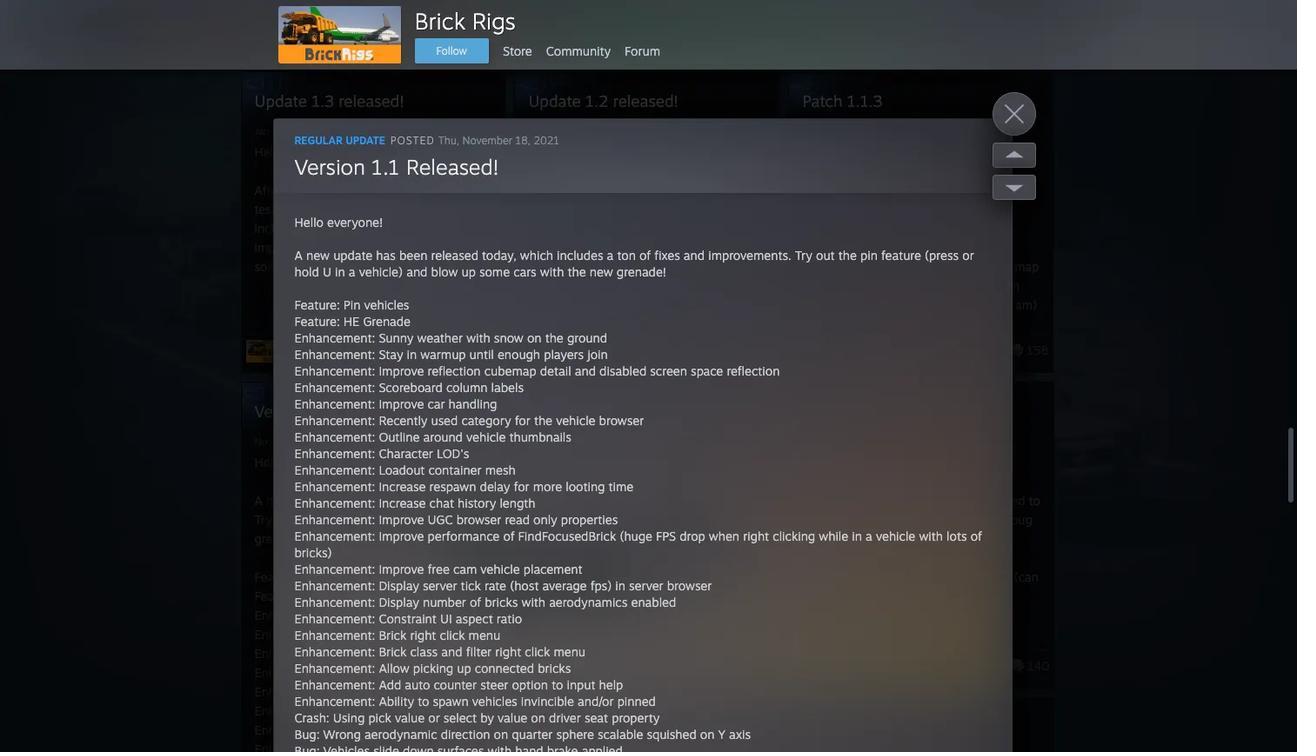 Task type: describe. For each thing, give the bounding box(es) containing it.
car for feature: pin vehicles feature: he grenade enhancement: sunny weather with snow on the ground enhancement: stay in warmup until enough players join enhancement: improve reflection cubemap detail and disabled screen space reflection enhancement: scoreboard column labels enhancement: improve car handling enhancement: recently used category for the vehicle browser enhancement: outline around vehicle thumbnails
[[388, 685, 405, 699]]

sep
[[803, 436, 820, 448]]

players for feature: pin vehicles feature: he grenade enhancement: sunny weather with snow on the ground enhancement: stay in warmup until enough players join enhancement: improve reflection cubemap detail and disabled screen space reflection enhancement: scoreboard column labels enhancement: improve car handling enhancement: recently used category for the vehicle browser enhancement: outline around vehicle thumbnails
[[504, 627, 544, 642]]

is inside 'enhancement: kill characters, remove items and vehicles that fall under the map enhancement: look at player free cam mode (hold f to cycle modes in free cam) enhancement: ability to unequip grenades by pressing the key again enhancement: display reason when the vehicle spawn button is disabled enhancement: reduce grenade damage (especially to buildings) enhancement: redesign current item widget enhancement: improve target marker ui enhancement: increase view distance when zooming in enhancement: ability to trigger fire actions without a numpad (displayed on the dashboard, bind a key to "next fire action" to use) enhancement: increase max range of mg bricks bug: server tick rate displayed with ping icons bug: scalable size ignored when selecting mirrored bricks bug: tanks get stuck in turns'
[[926, 374, 935, 389]]

improve up add
[[339, 646, 384, 661]]

and right tons
[[684, 248, 705, 263]]

changes: inside after a few months of development and testing the new update is finally ready. it includes new features as well as many improvements and bug fixes. here are some of the most interesting changes:
[[420, 259, 471, 274]]

it inside the today another patch has been released to the main branch. it includes a ton of bug fixes as well as some new things:
[[902, 512, 910, 527]]

with up numpad
[[919, 529, 943, 544]]

inventory)
[[873, 646, 930, 661]]

hold for feature: pin vehicles feature: he grenade enhancement: sunny weather with snow on the ground enhancement: stay in warmup until enough players join enhancement: improve reflection cubemap detail and disabled screen space reflection enhancement: scoreboard column labels enhancement: improve car handling enhancement: recently used category for the vehicle browser enhancement: outline around vehicle thumbnails
[[437, 512, 462, 527]]

1 vertical spatial released!
[[339, 402, 409, 421]]

the inside patch 1.1.3 is now live and contains the following fixes and changes:
[[1006, 183, 1025, 197]]

kit
[[892, 627, 906, 642]]

gameplay
[[885, 589, 940, 604]]

includes up only
[[517, 493, 563, 508]]

option
[[512, 678, 548, 692]]

improve up constraint
[[379, 562, 424, 577]]

grenade for feature: pin vehicles feature: he grenade enhancement: sunny weather with snow on the ground enhancement: stay in warmup until enough players join enhancement: improve reflection cubemap detail and disabled screen space reflection enhancement: scoreboard column labels enhancement: improve car handling enhancement: recently used category for the vehicle browser enhancement: outline around vehicle thumbnails enhancement: character lod's enhancement: loadout container mesh enhancement: increase respawn delay for more looting time enhancement: increase chat history length enhancement: improve ugc browser read only properties enhancement: improve performance of findfocusedbrick (huge fps drop when right clicking while in a vehicle with lots of bricks) enhancement: improve free cam vehicle placement enhancement: display server tick rate (host average fps) in server browser enhancement: display number of bricks with aerodynamics enabled enhancement: constraint ui aspect ratio enhancement: brick right click menu enhancement: brick class and filter right click menu enhancement: allow picking up connected bricks enhancement: add auto counter steer option to input help enhancement: ability to spawn vehicles invincible and/or pinned crash: using pick value or select by value on driver seat property bug: wrong aerodynamic direction on quarter sphere scalable squished on y axis
[[363, 314, 411, 329]]

that inside water physics! on top of that all levels have received a major visual upgrade
[[586, 221, 608, 236]]

a inside 'feature: pin vehicles feature: he grenade enhancement: sunny weather with snow on the ground enhancement: stay in warmup until enough players join enhancement: improve reflection cubemap detail and disabled screen space reflection enhancement: scoreboard column labels enhancement: improve car handling enhancement: recently used category for the vehicle browser enhancement: outline around vehicle thumbnails enhancement: character lod's enhancement: loadout container mesh enhancement: increase respawn delay for more looting time enhancement: increase chat history length enhancement: improve ugc browser read only properties enhancement: improve performance of findfocusedbrick (huge fps drop when right clicking while in a vehicle with lots of bricks) enhancement: improve free cam vehicle placement enhancement: display server tick rate (host average fps) in server browser enhancement: display number of bricks with aerodynamics enabled enhancement: constraint ui aspect ratio enhancement: brick right click menu enhancement: brick class and filter right click menu enhancement: allow picking up connected bricks enhancement: add auto counter steer option to input help enhancement: ability to spawn vehicles invincible and/or pinned crash: using pick value or select by value on driver seat property bug: wrong aerodynamic direction on quarter sphere scalable squished on y axis'
[[866, 529, 872, 544]]

container
[[428, 463, 482, 478]]

of down upgrade
[[608, 259, 619, 274]]

join for feature: pin vehicles feature: he grenade enhancement: sunny weather with snow on the ground enhancement: stay in warmup until enough players join enhancement: improve reflection cubemap detail and disabled screen space reflection enhancement: scoreboard column labels enhancement: improve car handling enhancement: recently used category for the vehicle browser enhancement: outline around vehicle thumbnails
[[547, 627, 568, 642]]

by inside 'feature: pin vehicles feature: he grenade enhancement: sunny weather with snow on the ground enhancement: stay in warmup until enough players join enhancement: improve reflection cubemap detail and disabled screen space reflection enhancement: scoreboard column labels enhancement: improve car handling enhancement: recently used category for the vehicle browser enhancement: outline around vehicle thumbnails enhancement: character lod's enhancement: loadout container mesh enhancement: increase respawn delay for more looting time enhancement: increase chat history length enhancement: improve ugc browser read only properties enhancement: improve performance of findfocusedbrick (huge fps drop when right clicking while in a vehicle with lots of bricks) enhancement: improve free cam vehicle placement enhancement: display server tick rate (host average fps) in server browser enhancement: display number of bricks with aerodynamics enabled enhancement: constraint ui aspect ratio enhancement: brick right click menu enhancement: brick class and filter right click menu enhancement: allow picking up connected bricks enhancement: add auto counter steer option to input help enhancement: ability to spawn vehicles invincible and/or pinned crash: using pick value or select by value on driver seat property bug: wrong aerodynamic direction on quarter sphere scalable squished on y axis'
[[480, 711, 494, 726]]

browser up time
[[599, 413, 644, 428]]

read
[[505, 512, 530, 527]]

2 fixed: from the top
[[812, 723, 845, 738]]

includes inside the today another patch has been released to the main branch. it includes a ton of bug fixes as well as some new things:
[[913, 512, 960, 527]]

constraint
[[379, 612, 437, 626]]

important
[[406, 6, 461, 21]]

here
[[303, 6, 328, 21]]

patch 1.1.3
[[802, 91, 883, 110]]

sunny for feature: pin vehicles feature: he grenade enhancement: sunny weather with snow on the ground enhancement: stay in warmup until enough players join enhancement: improve reflection cubemap detail and disabled screen space reflection enhancement: scoreboard column labels enhancement: improve car handling enhancement: recently used category for the vehicle browser enhancement: outline around vehicle thumbnails enhancement: character lod's enhancement: loadout container mesh enhancement: increase respawn delay for more looting time enhancement: increase chat history length enhancement: improve ugc browser read only properties enhancement: improve performance of findfocusedbrick (huge fps drop when right clicking while in a vehicle with lots of bricks) enhancement: improve free cam vehicle placement enhancement: display server tick rate (host average fps) in server browser enhancement: display number of bricks with aerodynamics enabled enhancement: constraint ui aspect ratio enhancement: brick right click menu enhancement: brick class and filter right click menu enhancement: allow picking up connected bricks enhancement: add auto counter steer option to input help enhancement: ability to spawn vehicles invincible and/or pinned crash: using pick value or select by value on driver seat property bug: wrong aerodynamic direction on quarter sphere scalable squished on y axis
[[379, 331, 414, 345]]

loadout
[[379, 463, 425, 478]]

around for feature: pin vehicles feature: he grenade enhancement: sunny weather with snow on the ground enhancement: stay in warmup until enough players join enhancement: improve reflection cubemap detail and disabled screen space reflection enhancement: scoreboard column labels enhancement: improve car handling enhancement: recently used category for the vehicle browser enhancement: outline around vehicle thumbnails enhancement: character lod's enhancement: loadout container mesh enhancement: increase respawn delay for more looting time enhancement: increase chat history length enhancement: improve ugc browser read only properties enhancement: improve performance of findfocusedbrick (huge fps drop when right clicking while in a vehicle with lots of bricks) enhancement: improve free cam vehicle placement enhancement: display server tick rate (host average fps) in server browser enhancement: display number of bricks with aerodynamics enabled enhancement: constraint ui aspect ratio enhancement: brick right click menu enhancement: brick class and filter right click menu enhancement: allow picking up connected bricks enhancement: add auto counter steer option to input help enhancement: ability to spawn vehicles invincible and/or pinned crash: using pick value or select by value on driver seat property bug: wrong aerodynamic direction on quarter sphere scalable squished on y axis
[[423, 430, 463, 445]]

and up picking in the left bottom of the page
[[441, 645, 462, 659]]

update for update 1.3 released!
[[254, 91, 307, 110]]

spawn inside 'enhancement: kill characters, remove items and vehicles that fall under the map enhancement: look at player free cam mode (hold f to cycle modes in free cam) enhancement: ability to unequip grenades by pressing the key again enhancement: display reason when the vehicle spawn button is disabled enhancement: reduce grenade damage (especially to buildings) enhancement: redesign current item widget enhancement: improve target marker ui enhancement: increase view distance when zooming in enhancement: ability to trigger fire actions without a numpad (displayed on the dashboard, bind a key to "next fire action" to use) enhancement: increase max range of mg bricks bug: server tick rate displayed with ping icons bug: scalable size ignored when selecting mirrored bricks bug: tanks get stuck in turns'
[[845, 374, 881, 389]]

and up the findfocusedbrick
[[549, 512, 570, 527]]

when up while
[[802, 508, 833, 523]]

improve up character at the left bottom
[[379, 397, 424, 411]]

improve up using
[[339, 685, 384, 699]]

grenade! for enhancement: character lod's
[[617, 264, 666, 279]]

enabled
[[631, 595, 676, 610]]

0 vertical spatial ability
[[887, 317, 922, 331]]

released! inside regular update posted thu, november 18, 2021 version 1.1 released!
[[406, 154, 499, 180]]

reflection up auto
[[388, 646, 441, 661]]

0 vertical spatial free
[[970, 278, 992, 293]]

mode
[[802, 298, 835, 312]]

ton for feature: pin vehicles feature: he grenade enhancement: sunny weather with snow on the ground enhancement: stay in warmup until enough players join enhancement: improve reflection cubemap detail and disabled screen space reflection enhancement: scoreboard column labels enhancement: improve car handling enhancement: recently used category for the vehicle browser enhancement: outline around vehicle thumbnails
[[577, 493, 596, 508]]

to down auto
[[418, 694, 429, 709]]

character
[[379, 446, 433, 461]]

hello down few
[[294, 215, 324, 230]]

turns
[[936, 719, 965, 733]]

sunny for feature: pin vehicles feature: he grenade enhancement: sunny weather with snow on the ground enhancement: stay in warmup until enough players join enhancement: improve reflection cubemap detail and disabled screen space reflection enhancement: scoreboard column labels enhancement: improve car handling enhancement: recently used category for the vehicle browser enhancement: outline around vehicle thumbnails
[[339, 608, 374, 623]]

mg
[[1015, 604, 1035, 619]]

fixes down the levels at the top
[[654, 248, 680, 263]]

feature for enhancement: character lod's
[[881, 248, 921, 263]]

bug inside after a few months of development and testing the new update is finally ready. it includes new features as well as many improvements and bug fixes. here are some of the most interesting changes:
[[363, 240, 384, 255]]

bricks:
[[318, 310, 355, 324]]

improve inside 'enhancement: kill characters, remove items and vehicles that fall under the map enhancement: look at player free cam mode (hold f to cycle modes in free cam) enhancement: ability to unequip grenades by pressing the key again enhancement: display reason when the vehicle spawn button is disabled enhancement: reduce grenade damage (especially to buildings) enhancement: redesign current item widget enhancement: improve target marker ui enhancement: increase view distance when zooming in enhancement: ability to trigger fire actions without a numpad (displayed on the dashboard, bind a key to "next fire action" to use) enhancement: increase max range of mg bricks bug: server tick rate displayed with ping icons bug: scalable size ignored when selecting mirrored bricks bug: tanks get stuck in turns'
[[887, 470, 932, 485]]

selecting
[[987, 680, 1038, 695]]

everyone! for version 1.1 released!
[[287, 455, 343, 470]]

right up connected
[[495, 645, 521, 659]]

column for feature: pin vehicles feature: he grenade enhancement: sunny weather with snow on the ground enhancement: stay in warmup until enough players join enhancement: improve reflection cubemap detail and disabled screen space reflection enhancement: scoreboard column labels enhancement: improve car handling enhancement: recently used category for the vehicle browser enhancement: outline around vehicle thumbnails enhancement: character lod's enhancement: loadout container mesh enhancement: increase respawn delay for more looting time enhancement: increase chat history length enhancement: improve ugc browser read only properties enhancement: improve performance of findfocusedbrick (huge fps drop when right clicking while in a vehicle with lots of bricks) enhancement: improve free cam vehicle placement enhancement: display server tick rate (host average fps) in server browser enhancement: display number of bricks with aerodynamics enabled enhancement: constraint ui aspect ratio enhancement: brick right click menu enhancement: brick class and filter right click menu enhancement: allow picking up connected bricks enhancement: add auto counter steer option to input help enhancement: ability to spawn vehicles invincible and/or pinned crash: using pick value or select by value on driver seat property bug: wrong aerodynamic direction on quarter sphere scalable squished on y axis
[[446, 380, 488, 395]]

oh,
[[254, 6, 274, 21]]

update inside regular update posted thu, november 18, 2021 version 1.1 released!
[[346, 134, 385, 147]]

improve left performance
[[379, 529, 424, 544]]

jan 20
[[254, 125, 284, 137]]

some up (huge
[[622, 512, 652, 527]]

1 horizontal spatial has
[[376, 248, 396, 263]]

improvements. for enhancement: character lod's
[[708, 248, 792, 263]]

the inside the today another patch has been released to the main branch. it includes a ton of bug fixes as well as some new things:
[[803, 512, 822, 527]]

2 new: from the top
[[812, 608, 841, 623]]

here inside after a few months of development and testing the new update is finally ready. it includes new features as well as many improvements and bug fixes. here are some of the most interesting changes:
[[420, 240, 447, 255]]

using
[[333, 711, 365, 726]]

out for feature: pin vehicles feature: he grenade enhancement: sunny weather with snow on the ground enhancement: stay in warmup until enough players join enhancement: improve reflection cubemap detail and disabled screen space reflection enhancement: scoreboard column labels enhancement: improve car handling enhancement: recently used category for the vehicle browser enhancement: outline around vehicle thumbnails
[[275, 512, 294, 527]]

ui inside 'enhancement: kill characters, remove items and vehicles that fall under the map enhancement: look at player free cam mode (hold f to cycle modes in free cam) enhancement: ability to unequip grenades by pressing the key again enhancement: display reason when the vehicle spawn button is disabled enhancement: reduce grenade damage (especially to buildings) enhancement: redesign current item widget enhancement: improve target marker ui enhancement: increase view distance when zooming in enhancement: ability to trigger fire actions without a numpad (displayed on the dashboard, bind a key to "next fire action" to use) enhancement: increase max range of mg bricks bug: server tick rate displayed with ping icons bug: scalable size ignored when selecting mirrored bricks bug: tanks get stuck in turns'
[[1015, 470, 1027, 485]]

(press for enhancement: character lod's
[[925, 248, 959, 263]]

and right oh,
[[278, 6, 299, 21]]

1 vertical spatial free
[[984, 298, 1006, 312]]

14,
[[822, 125, 836, 137]]

on up quarter
[[531, 711, 545, 726]]

1 vertical spatial were
[[528, 278, 556, 293]]

cars for feature: pin vehicles feature: he grenade enhancement: sunny weather with snow on the ground enhancement: stay in warmup until enough players join enhancement: improve reflection cubemap detail and disabled screen space reflection enhancement: scoreboard column labels enhancement: improve car handling enhancement: recently used category for the vehicle browser enhancement: outline around vehicle thumbnails
[[656, 512, 679, 527]]

424
[[751, 343, 775, 358]]

4 new: from the top
[[812, 666, 841, 680]]

1 horizontal spatial it
[[674, 183, 681, 197]]

cam inside 'feature: pin vehicles feature: he grenade enhancement: sunny weather with snow on the ground enhancement: stay in warmup until enough players join enhancement: improve reflection cubemap detail and disabled screen space reflection enhancement: scoreboard column labels enhancement: improve car handling enhancement: recently used category for the vehicle browser enhancement: outline around vehicle thumbnails enhancement: character lod's enhancement: loadout container mesh enhancement: increase respawn delay for more looting time enhancement: increase chat history length enhancement: improve ugc browser read only properties enhancement: improve performance of findfocusedbrick (huge fps drop when right clicking while in a vehicle with lots of bricks) enhancement: improve free cam vehicle placement enhancement: display server tick rate (host average fps) in server browser enhancement: display number of bricks with aerodynamics enabled enhancement: constraint ui aspect ratio enhancement: brick right click menu enhancement: brick class and filter right click menu enhancement: allow picking up connected bricks enhancement: add auto counter steer option to input help enhancement: ability to spawn vehicles invincible and/or pinned crash: using pick value or select by value on driver seat property bug: wrong aerodynamic direction on quarter sphere scalable squished on y axis'
[[453, 562, 477, 577]]

bug: up saved
[[802, 719, 828, 733]]

reflection down 424
[[727, 364, 780, 378]]

and right time
[[644, 493, 665, 508]]

player
[[932, 278, 967, 293]]

pin for enhancement: character lod's
[[860, 248, 878, 263]]

target
[[936, 470, 969, 485]]

and inside you have been asking for it since 2016, and now it is finally here:
[[528, 202, 550, 217]]

while
[[819, 529, 848, 544]]

he for feature: pin vehicles feature: he grenade enhancement: sunny weather with snow on the ground enhancement: stay in warmup until enough players join enhancement: improve reflection cubemap detail and disabled screen space reflection enhancement: scoreboard column labels enhancement: improve car handling enhancement: recently used category for the vehicle browser enhancement: outline around vehicle thumbnails
[[303, 589, 319, 604]]

detail for feature: pin vehicles feature: he grenade enhancement: sunny weather with snow on the ground enhancement: stay in warmup until enough players join enhancement: improve reflection cubemap detail and disabled screen space reflection enhancement: scoreboard column labels enhancement: improve car handling enhancement: recently used category for the vehicle browser enhancement: outline around vehicle thumbnails
[[500, 646, 531, 661]]

counter inside - new: auto counter steering feature (can be disabled in gameplay settings) - new: tiny 1sx1sx1s camera brick - new: first aid kit (automatically used when in the inventory) - new: better e-motor sounds - fixed: vehicles not moving for other clients in multiplayer - fixed: 90 degree actuator limits not saved
[[875, 570, 918, 585]]

after
[[254, 183, 282, 197]]

2 - from the top
[[803, 608, 809, 623]]

and up the ready.
[[458, 183, 479, 197]]

90
[[848, 723, 864, 738]]

get
[[867, 719, 885, 733]]

and down now:
[[575, 364, 596, 378]]

sounds
[[932, 666, 972, 680]]

1 vertical spatial key
[[929, 565, 949, 580]]

of inside water physics! on top of that all levels have received a major visual upgrade
[[571, 221, 582, 236]]

finally for update 1.2 released!
[[604, 202, 637, 217]]

bricks)
[[294, 545, 332, 560]]

scoreboard for feature: pin vehicles feature: he grenade enhancement: sunny weather with snow on the ground enhancement: stay in warmup until enough players join enhancement: improve reflection cubemap detail and disabled screen space reflection enhancement: scoreboard column labels enhancement: improve car handling enhancement: recently used category for the vehicle browser enhancement: outline around vehicle thumbnails enhancement: character lod's enhancement: loadout container mesh enhancement: increase respawn delay for more looting time enhancement: increase chat history length enhancement: improve ugc browser read only properties enhancement: improve performance of findfocusedbrick (huge fps drop when right clicking while in a vehicle with lots of bricks) enhancement: improve free cam vehicle placement enhancement: display server tick rate (host average fps) in server browser enhancement: display number of bricks with aerodynamics enabled enhancement: constraint ui aspect ratio enhancement: brick right click menu enhancement: brick class and filter right click menu enhancement: allow picking up connected bricks enhancement: add auto counter steer option to input help enhancement: ability to spawn vehicles invincible and/or pinned crash: using pick value or select by value on driver seat property bug: wrong aerodynamic direction on quarter sphere scalable squished on y axis
[[379, 380, 443, 395]]

vehicles inside 'feature: pin vehicles feature: he grenade enhancement: sunny weather with snow on the ground enhancement: stay in warmup until enough players join enhancement: improve reflection cubemap detail and disabled screen space reflection enhancement: scoreboard column labels enhancement: improve car handling enhancement: recently used category for the vehicle browser enhancement: outline around vehicle thumbnails'
[[324, 570, 369, 585]]

cam)
[[1009, 298, 1037, 312]]

bricks up get
[[854, 699, 887, 714]]

rate inside 'feature: pin vehicles feature: he grenade enhancement: sunny weather with snow on the ground enhancement: stay in warmup until enough players join enhancement: improve reflection cubemap detail and disabled screen space reflection enhancement: scoreboard column labels enhancement: improve car handling enhancement: recently used category for the vehicle browser enhancement: outline around vehicle thumbnails enhancement: character lod's enhancement: loadout container mesh enhancement: increase respawn delay for more looting time enhancement: increase chat history length enhancement: improve ugc browser read only properties enhancement: improve performance of findfocusedbrick (huge fps drop when right clicking while in a vehicle with lots of bricks) enhancement: improve free cam vehicle placement enhancement: display server tick rate (host average fps) in server browser enhancement: display number of bricks with aerodynamics enabled enhancement: constraint ui aspect ratio enhancement: brick right click menu enhancement: brick class and filter right click menu enhancement: allow picking up connected bricks enhancement: add auto counter steer option to input help enhancement: ability to spawn vehicles invincible and/or pinned crash: using pick value or select by value on driver seat property bug: wrong aerodynamic direction on quarter sphere scalable squished on y axis'
[[484, 579, 506, 593]]

released! for update 1.2 released!
[[613, 91, 678, 110]]

a inside water physics! on top of that all levels have received a major visual upgrade
[[744, 221, 751, 236]]

released down many
[[431, 248, 478, 263]]

tons
[[658, 240, 683, 255]]

labels for feature: pin vehicles feature: he grenade enhancement: sunny weather with snow on the ground enhancement: stay in warmup until enough players join enhancement: improve reflection cubemap detail and disabled screen space reflection enhancement: scoreboard column labels enhancement: improve car handling enhancement: recently used category for the vehicle browser enhancement: outline around vehicle thumbnails enhancement: character lod's enhancement: loadout container mesh enhancement: increase respawn delay for more looting time enhancement: increase chat history length enhancement: improve ugc browser read only properties enhancement: improve performance of findfocusedbrick (huge fps drop when right clicking while in a vehicle with lots of bricks) enhancement: improve free cam vehicle placement enhancement: display server tick rate (host average fps) in server browser enhancement: display number of bricks with aerodynamics enabled enhancement: constraint ui aspect ratio enhancement: brick right click menu enhancement: brick class and filter right click menu enhancement: allow picking up connected bricks enhancement: add auto counter steer option to input help enhancement: ability to spawn vehicles invincible and/or pinned crash: using pick value or select by value on driver seat property bug: wrong aerodynamic direction on quarter sphere scalable squished on y axis
[[491, 380, 524, 395]]

mirrored
[[802, 699, 850, 714]]

a for enhancement: character lod's
[[294, 248, 303, 263]]

to down modes
[[926, 317, 937, 331]]

update 1.2 released!
[[528, 91, 678, 110]]

axis
[[729, 727, 751, 742]]

aid
[[872, 627, 889, 642]]

right up 'class'
[[410, 628, 436, 643]]

on left quarter
[[494, 727, 508, 742]]

0 vertical spatial key
[[948, 336, 967, 351]]

571
[[1028, 32, 1050, 47]]

as up fixes.
[[381, 221, 393, 236]]

(can
[[1014, 570, 1039, 585]]

numpad
[[903, 546, 949, 561]]

and down features
[[338, 240, 359, 255]]

includes up made.
[[557, 248, 603, 263]]

u for enhancement: character lod's
[[323, 264, 331, 279]]

car for feature: pin vehicles feature: he grenade enhancement: sunny weather with snow on the ground enhancement: stay in warmup until enough players join enhancement: improve reflection cubemap detail and disabled screen space reflection enhancement: scoreboard column labels enhancement: improve car handling enhancement: recently used category for the vehicle browser enhancement: outline around vehicle thumbnails enhancement: character lod's enhancement: loadout container mesh enhancement: increase respawn delay for more looting time enhancement: increase chat history length enhancement: improve ugc browser read only properties enhancement: improve performance of findfocusedbrick (huge fps drop when right clicking while in a vehicle with lots of bricks) enhancement: improve free cam vehicle placement enhancement: display server tick rate (host average fps) in server browser enhancement: display number of bricks with aerodynamics enabled enhancement: constraint ui aspect ratio enhancement: brick right click menu enhancement: brick class and filter right click menu enhancement: allow picking up connected bricks enhancement: add auto counter steer option to input help enhancement: ability to spawn vehicles invincible and/or pinned crash: using pick value or select by value on driver seat property bug: wrong aerodynamic direction on quarter sphere scalable squished on y axis
[[428, 397, 445, 411]]

until for feature: pin vehicles feature: he grenade enhancement: sunny weather with snow on the ground enhancement: stay in warmup until enough players join enhancement: improve reflection cubemap detail and disabled screen space reflection enhancement: scoreboard column labels enhancement: improve car handling enhancement: recently used category for the vehicle browser enhancement: outline around vehicle thumbnails
[[429, 627, 454, 642]]

visit
[[666, 552, 689, 566]]

bug: inside 'feature: pin vehicles feature: he grenade enhancement: sunny weather with snow on the ground enhancement: stay in warmup until enough players join enhancement: improve reflection cubemap detail and disabled screen space reflection enhancement: scoreboard column labels enhancement: improve car handling enhancement: recently used category for the vehicle browser enhancement: outline around vehicle thumbnails enhancement: character lod's enhancement: loadout container mesh enhancement: increase respawn delay for more looting time enhancement: increase chat history length enhancement: improve ugc browser read only properties enhancement: improve performance of findfocusedbrick (huge fps drop when right clicking while in a vehicle with lots of bricks) enhancement: improve free cam vehicle placement enhancement: display server tick rate (host average fps) in server browser enhancement: display number of bricks with aerodynamics enabled enhancement: constraint ui aspect ratio enhancement: brick right click menu enhancement: brick class and filter right click menu enhancement: allow picking up connected bricks enhancement: add auto counter steer option to input help enhancement: ability to spawn vehicles invincible and/or pinned crash: using pick value or select by value on driver seat property bug: wrong aerodynamic direction on quarter sphere scalable squished on y axis'
[[294, 727, 320, 742]]

and inside the , tons of bugs were fixed and lots of other improvements were made. here are some cool things you can try out right now:
[[559, 259, 580, 274]]

and up kill
[[887, 202, 908, 217]]

0 horizontal spatial 1.1
[[313, 402, 334, 421]]

everyone! for update 1.2 released!
[[561, 144, 617, 159]]

when down the 1,236
[[953, 680, 983, 695]]

has for patch time
[[923, 493, 943, 508]]

another
[[840, 493, 884, 508]]

redesign
[[887, 432, 939, 446]]

have inside water physics! on top of that all levels have received a major visual upgrade
[[663, 221, 690, 236]]

version 1.1 released!
[[254, 402, 409, 421]]

motor
[[895, 666, 929, 680]]

2021 for patch 1.1.3
[[839, 125, 863, 137]]

u for feature: pin vehicles feature: he grenade enhancement: sunny weather with snow on the ground enhancement: stay in warmup until enough players join enhancement: improve reflection cubemap detail and disabled screen space reflection enhancement: scoreboard column labels enhancement: improve car handling enhancement: recently used category for the vehicle browser enhancement: outline around vehicle thumbnails
[[465, 512, 474, 527]]

2021 inside regular update posted thu, november 18, 2021 version 1.1 released!
[[534, 134, 559, 147]]

space for feature: pin vehicles feature: he grenade enhancement: sunny weather with snow on the ground enhancement: stay in warmup until enough players join enhancement: improve reflection cubemap detail and disabled screen space reflection enhancement: scoreboard column labels enhancement: improve car handling enhancement: recently used category for the vehicle browser enhancement: outline around vehicle thumbnails enhancement: character lod's enhancement: loadout container mesh enhancement: increase respawn delay for more looting time enhancement: increase chat history length enhancement: improve ugc browser read only properties enhancement: improve performance of findfocusedbrick (huge fps drop when right clicking while in a vehicle with lots of bricks) enhancement: improve free cam vehicle placement enhancement: display server tick rate (host average fps) in server browser enhancement: display number of bricks with aerodynamics enabled enhancement: constraint ui aspect ratio enhancement: brick right click menu enhancement: brick class and filter right click menu enhancement: allow picking up connected bricks enhancement: add auto counter steer option to input help enhancement: ability to spawn vehicles invincible and/or pinned crash: using pick value or select by value on driver seat property bug: wrong aerodynamic direction on quarter sphere scalable squished on y axis
[[691, 364, 723, 378]]

limits
[[961, 723, 991, 738]]

right inside the , tons of bugs were fixed and lots of other improvements were made. here are some cool things you can try out right now:
[[528, 317, 555, 331]]

that inside 'enhancement: kill characters, remove items and vehicles that fall under the map enhancement: look at player free cam mode (hold f to cycle modes in free cam) enhancement: ability to unequip grenades by pressing the key again enhancement: display reason when the vehicle spawn button is disabled enhancement: reduce grenade damage (especially to buildings) enhancement: redesign current item widget enhancement: improve target marker ui enhancement: increase view distance when zooming in enhancement: ability to trigger fire actions without a numpad (displayed on the dashboard, bind a key to "next fire action" to use) enhancement: increase max range of mg bricks bug: server tick rate displayed with ping icons bug: scalable size ignored when selecting mirrored bricks bug: tanks get stuck in turns'
[[910, 259, 933, 274]]

update:
[[555, 6, 597, 21]]

some inside the today another patch has been released to the main branch. it includes a ton of bug fixes as well as some new things:
[[891, 532, 921, 546]]

feature for feature: pin vehicles feature: he grenade enhancement: sunny weather with snow on the ground enhancement: stay in warmup until enough players join enhancement: improve reflection cubemap detail and disabled screen space reflection enhancement: scoreboard column labels enhancement: improve car handling enhancement: recently used category for the vehicle browser enhancement: outline around vehicle thumbnails
[[341, 512, 381, 527]]

interesting
[[357, 259, 417, 274]]

2021 for patch time
[[839, 436, 862, 448]]

more inside 'feature: pin vehicles feature: he grenade enhancement: sunny weather with snow on the ground enhancement: stay in warmup until enough players join enhancement: improve reflection cubemap detail and disabled screen space reflection enhancement: scoreboard column labels enhancement: improve car handling enhancement: recently used category for the vehicle browser enhancement: outline around vehicle thumbnails enhancement: character lod's enhancement: loadout container mesh enhancement: increase respawn delay for more looting time enhancement: increase chat history length enhancement: improve ugc browser read only properties enhancement: improve performance of findfocusedbrick (huge fps drop when right clicking while in a vehicle with lots of bricks) enhancement: improve free cam vehicle placement enhancement: display server tick rate (host average fps) in server browser enhancement: display number of bricks with aerodynamics enabled enhancement: constraint ui aspect ratio enhancement: brick right click menu enhancement: brick class and filter right click menu enhancement: allow picking up connected bricks enhancement: add auto counter steer option to input help enhancement: ability to spawn vehicles invincible and/or pinned crash: using pick value or select by value on driver seat property bug: wrong aerodynamic direction on quarter sphere scalable squished on y axis'
[[533, 479, 562, 494]]

new inside new bricks: steering wheels, compact seats, new actuators, couplings and more
[[378, 329, 401, 344]]

jan
[[254, 125, 269, 137]]

properties
[[561, 512, 618, 527]]

as down main
[[833, 532, 845, 546]]

hello everyone! for update 1.2 released!
[[528, 144, 617, 159]]

feature inside - new: auto counter steering feature (can be disabled in gameplay settings) - new: tiny 1sx1sx1s camera brick - new: first aid kit (automatically used when in the inventory) - new: better e-motor sounds - fixed: vehicles not moving for other clients in multiplayer - fixed: 90 degree actuator limits not saved
[[971, 570, 1011, 585]]

lots inside 'feature: pin vehicles feature: he grenade enhancement: sunny weather with snow on the ground enhancement: stay in warmup until enough players join enhancement: improve reflection cubemap detail and disabled screen space reflection enhancement: scoreboard column labels enhancement: improve car handling enhancement: recently used category for the vehicle browser enhancement: outline around vehicle thumbnails enhancement: character lod's enhancement: loadout container mesh enhancement: increase respawn delay for more looting time enhancement: increase chat history length enhancement: improve ugc browser read only properties enhancement: improve performance of findfocusedbrick (huge fps drop when right clicking while in a vehicle with lots of bricks) enhancement: improve free cam vehicle placement enhancement: display server tick rate (host average fps) in server browser enhancement: display number of bricks with aerodynamics enabled enhancement: constraint ui aspect ratio enhancement: brick right click menu enhancement: brick class and filter right click menu enhancement: allow picking up connected bricks enhancement: add auto counter steer option to input help enhancement: ability to spawn vehicles invincible and/or pinned crash: using pick value or select by value on driver seat property bug: wrong aerodynamic direction on quarter sphere scalable squished on y axis'
[[947, 529, 967, 544]]

more inside new bricks: steering wheels, compact seats, new actuators, couplings and more
[[371, 348, 400, 363]]

and right live
[[931, 183, 952, 197]]

steering
[[922, 570, 967, 585]]

forum
[[625, 43, 660, 58]]

weather for feature: pin vehicles feature: he grenade enhancement: sunny weather with snow on the ground enhancement: stay in warmup until enough players join enhancement: improve reflection cubemap detail and disabled screen space reflection enhancement: scoreboard column labels enhancement: improve car handling enhancement: recently used category for the vehicle browser enhancement: outline around vehicle thumbnails
[[377, 608, 423, 623]]

clicking
[[773, 529, 815, 544]]

upgrade
[[603, 240, 651, 255]]

weather for feature: pin vehicles feature: he grenade enhancement: sunny weather with snow on the ground enhancement: stay in warmup until enough players join enhancement: improve reflection cubemap detail and disabled screen space reflection enhancement: scoreboard column labels enhancement: improve car handling enhancement: recently used category for the vehicle browser enhancement: outline around vehicle thumbnails enhancement: character lod's enhancement: loadout container mesh enhancement: increase respawn delay for more looting time enhancement: increase chat history length enhancement: improve ugc browser read only properties enhancement: improve performance of findfocusedbrick (huge fps drop when right clicking while in a vehicle with lots of bricks) enhancement: improve free cam vehicle placement enhancement: display server tick rate (host average fps) in server browser enhancement: display number of bricks with aerodynamics enabled enhancement: constraint ui aspect ratio enhancement: brick right click menu enhancement: brick class and filter right click menu enhancement: allow picking up connected bricks enhancement: add auto counter steer option to input help enhancement: ability to spawn vehicles invincible and/or pinned crash: using pick value or select by value on driver seat property bug: wrong aerodynamic direction on quarter sphere scalable squished on y axis
[[417, 331, 463, 345]]

space for feature: pin vehicles feature: he grenade enhancement: sunny weather with snow on the ground enhancement: stay in warmup until enough players join enhancement: improve reflection cubemap detail and disabled screen space reflection enhancement: scoreboard column labels enhancement: improve car handling enhancement: recently used category for the vehicle browser enhancement: outline around vehicle thumbnails
[[651, 646, 683, 661]]

sphere
[[556, 727, 594, 742]]

1.1 inside regular update posted thu, november 18, 2021 version 1.1 released!
[[372, 154, 400, 180]]

improve down 3,328
[[379, 364, 424, 378]]

changes inside for a full list of changes visit the roadmap
[[616, 552, 663, 566]]

1 vertical spatial it
[[580, 202, 588, 217]]

for up the mesh
[[515, 413, 530, 428]]

disabled inside 'feature: pin vehicles feature: he grenade enhancement: sunny weather with snow on the ground enhancement: stay in warmup until enough players join enhancement: improve reflection cubemap detail and disabled screen space reflection enhancement: scoreboard column labels enhancement: improve car handling enhancement: recently used category for the vehicle browser enhancement: outline around vehicle thumbnails'
[[559, 646, 607, 661]]

with down (host
[[521, 595, 545, 610]]

0 vertical spatial most
[[375, 6, 403, 21]]

20
[[272, 125, 284, 137]]

everyone! for patch time
[[836, 455, 892, 470]]

join for feature: pin vehicles feature: he grenade enhancement: sunny weather with snow on the ground enhancement: stay in warmup until enough players join enhancement: improve reflection cubemap detail and disabled screen space reflection enhancement: scoreboard column labels enhancement: improve car handling enhancement: recently used category for the vehicle browser enhancement: outline around vehicle thumbnails enhancement: character lod's enhancement: loadout container mesh enhancement: increase respawn delay for more looting time enhancement: increase chat history length enhancement: improve ugc browser read only properties enhancement: improve performance of findfocusedbrick (huge fps drop when right clicking while in a vehicle with lots of bricks) enhancement: improve free cam vehicle placement enhancement: display server tick rate (host average fps) in server browser enhancement: display number of bricks with aerodynamics enabled enhancement: constraint ui aspect ratio enhancement: brick right click menu enhancement: brick class and filter right click menu enhancement: allow picking up connected bricks enhancement: add auto counter steer option to input help enhancement: ability to spawn vehicles invincible and/or pinned crash: using pick value or select by value on driver seat property bug: wrong aerodynamic direction on quarter sphere scalable squished on y axis
[[587, 347, 608, 362]]

released! for update 1.3 released!
[[339, 91, 404, 110]]

patch for patch #1
[[803, 718, 843, 737]]

lod's
[[437, 446, 469, 461]]

recently for feature: pin vehicles feature: he grenade enhancement: sunny weather with snow on the ground enhancement: stay in warmup until enough players join enhancement: improve reflection cubemap detail and disabled screen space reflection enhancement: scoreboard column labels enhancement: improve car handling enhancement: recently used category for the vehicle browser enhancement: outline around vehicle thumbnails enhancement: character lod's enhancement: loadout container mesh enhancement: increase respawn delay for more looting time enhancement: increase chat history length enhancement: improve ugc browser read only properties enhancement: improve performance of findfocusedbrick (huge fps drop when right clicking while in a vehicle with lots of bricks) enhancement: improve free cam vehicle placement enhancement: display server tick rate (host average fps) in server browser enhancement: display number of bricks with aerodynamics enabled enhancement: constraint ui aspect ratio enhancement: brick right click menu enhancement: brick class and filter right click menu enhancement: allow picking up connected bricks enhancement: add auto counter steer option to input help enhancement: ability to spawn vehicles invincible and/or pinned crash: using pick value or select by value on driver seat property bug: wrong aerodynamic direction on quarter sphere scalable squished on y axis
[[379, 413, 428, 428]]

vehicles down steer
[[472, 694, 517, 709]]

update inside after a few months of development and testing the new update is finally ready. it includes new features as well as many improvements and bug fixes. here are some of the most interesting changes:
[[346, 202, 385, 217]]

vehicles down interesting
[[364, 298, 409, 312]]

of down read
[[503, 529, 515, 544]]

aspect
[[456, 612, 493, 626]]

zooming
[[837, 508, 885, 523]]

the inside - new: auto counter steering feature (can be disabled in gameplay settings) - new: tiny 1sx1sx1s camera brick - new: first aid kit (automatically used when in the inventory) - new: better e-motor sounds - fixed: vehicles not moving for other clients in multiplayer - fixed: 90 degree actuator limits not saved
[[851, 646, 870, 661]]

of right tons
[[686, 240, 697, 255]]

without
[[847, 546, 889, 561]]

to up invincible
[[552, 678, 563, 692]]

to right the f
[[881, 298, 892, 312]]

rate inside 'enhancement: kill characters, remove items and vehicles that fall under the map enhancement: look at player free cam mode (hold f to cycle modes in free cam) enhancement: ability to unequip grenades by pressing the key again enhancement: display reason when the vehicle spawn button is disabled enhancement: reduce grenade damage (especially to buildings) enhancement: redesign current item widget enhancement: improve target marker ui enhancement: increase view distance when zooming in enhancement: ability to trigger fire actions without a numpad (displayed on the dashboard, bind a key to "next fire action" to use) enhancement: increase max range of mg bricks bug: server tick rate displayed with ping icons bug: scalable size ignored when selecting mirrored bricks bug: tanks get stuck in turns'
[[894, 642, 916, 657]]

of inside 'enhancement: kill characters, remove items and vehicles that fall under the map enhancement: look at player free cam mode (hold f to cycle modes in free cam) enhancement: ability to unequip grenades by pressing the key again enhancement: display reason when the vehicle spawn button is disabled enhancement: reduce grenade damage (especially to buildings) enhancement: redesign current item widget enhancement: improve target marker ui enhancement: increase view distance when zooming in enhancement: ability to trigger fire actions without a numpad (displayed on the dashboard, bind a key to "next fire action" to use) enhancement: increase max range of mg bricks bug: server tick rate displayed with ping icons bug: scalable size ignored when selecting mirrored bricks bug: tanks get stuck in turns'
[[1000, 604, 1012, 619]]

button
[[885, 374, 922, 389]]

bind
[[891, 565, 915, 580]]

on left now:
[[527, 331, 542, 345]]

6 - from the top
[[803, 723, 809, 738]]

of up (displayed
[[971, 529, 982, 544]]

vehicle up (host
[[481, 562, 520, 577]]

bug: down "icons"
[[802, 680, 828, 695]]

y
[[718, 727, 726, 742]]

for inside - new: auto counter steering feature (can be disabled in gameplay settings) - new: tiny 1sx1sx1s camera brick - new: first aid kit (automatically used when in the inventory) - new: better e-motor sounds - fixed: vehicles not moving for other clients in multiplayer - fixed: 90 degree actuator limits not saved
[[966, 685, 982, 699]]

hello for patch 1.1.3
[[802, 144, 832, 159]]

is inside patch 1.1.3 is now live and contains the following fixes and changes:
[[868, 183, 877, 197]]

0 horizontal spatial changes
[[465, 6, 512, 21]]

improvements inside the , tons of bugs were fixed and lots of other improvements were made. here are some cool things you can try out right now:
[[657, 259, 736, 274]]

vehicle up quarter
[[516, 704, 555, 719]]

as down branch.
[[874, 532, 887, 546]]

tick inside 'enhancement: kill characters, remove items and vehicles that fall under the map enhancement: look at player free cam mode (hold f to cycle modes in free cam) enhancement: ability to unequip grenades by pressing the key again enhancement: display reason when the vehicle spawn button is disabled enhancement: reduce grenade damage (especially to buildings) enhancement: redesign current item widget enhancement: improve target marker ui enhancement: increase view distance when zooming in enhancement: ability to trigger fire actions without a numpad (displayed on the dashboard, bind a key to "next fire action" to use) enhancement: increase max range of mg bricks bug: server tick rate displayed with ping icons bug: scalable size ignored when selecting mirrored bricks bug: tanks get stuck in turns'
[[871, 642, 891, 657]]

0 vertical spatial were
[[732, 240, 759, 255]]

17,
[[823, 436, 836, 448]]

right left clicking
[[743, 529, 769, 544]]

released for version 1.1 released!
[[391, 493, 438, 508]]

or inside 'feature: pin vehicles feature: he grenade enhancement: sunny weather with snow on the ground enhancement: stay in warmup until enough players join enhancement: improve reflection cubemap detail and disabled screen space reflection enhancement: scoreboard column labels enhancement: improve car handling enhancement: recently used category for the vehicle browser enhancement: outline around vehicle thumbnails enhancement: character lod's enhancement: loadout container mesh enhancement: increase respawn delay for more looting time enhancement: increase chat history length enhancement: improve ugc browser read only properties enhancement: improve performance of findfocusedbrick (huge fps drop when right clicking while in a vehicle with lots of bricks) enhancement: improve free cam vehicle placement enhancement: display server tick rate (host average fps) in server browser enhancement: display number of bricks with aerodynamics enabled enhancement: constraint ui aspect ratio enhancement: brick right click menu enhancement: brick class and filter right click menu enhancement: allow picking up connected bricks enhancement: add auto counter steer option to input help enhancement: ability to spawn vehicles invincible and/or pinned crash: using pick value or select by value on driver seat property bug: wrong aerodynamic direction on quarter sphere scalable squished on y axis'
[[428, 711, 440, 726]]

cycle
[[896, 298, 925, 312]]

with down major
[[540, 264, 564, 279]]

bug inside the today another patch has been released to the main branch. it includes a ton of bug fixes as well as some new things:
[[1011, 512, 1032, 527]]

9,
[[543, 125, 552, 137]]

browser inside 'feature: pin vehicles feature: he grenade enhancement: sunny weather with snow on the ground enhancement: stay in warmup until enough players join enhancement: improve reflection cubemap detail and disabled screen space reflection enhancement: scoreboard column labels enhancement: improve car handling enhancement: recently used category for the vehicle browser enhancement: outline around vehicle thumbnails'
[[559, 704, 604, 719]]

fixes inside the today another patch has been released to the main branch. it includes a ton of bug fixes as well as some new things:
[[803, 532, 829, 546]]

hello everyone! down months
[[294, 215, 383, 230]]

been inside you have been asking for it since 2016, and now it is finally here:
[[583, 183, 611, 197]]

for inside you have been asking for it since 2016, and now it is finally here:
[[655, 183, 670, 197]]

as left many
[[423, 221, 435, 236]]

bricks down the be
[[802, 623, 836, 638]]

for inside 'feature: pin vehicles feature: he grenade enhancement: sunny weather with snow on the ground enhancement: stay in warmup until enough players join enhancement: improve reflection cubemap detail and disabled screen space reflection enhancement: scoreboard column labels enhancement: improve car handling enhancement: recently used category for the vehicle browser enhancement: outline around vehicle thumbnails'
[[475, 704, 490, 719]]

bricks up ratio
[[485, 595, 518, 610]]

to up numpad
[[926, 527, 937, 542]]

1 horizontal spatial click
[[525, 645, 550, 659]]

for a full list of changes visit the roadmap
[[528, 552, 711, 585]]

1,452
[[967, 343, 1001, 358]]

patch for patch time
[[803, 402, 843, 421]]

some left fixed
[[479, 264, 510, 279]]

vehicle up the mesh
[[466, 430, 506, 445]]

1 horizontal spatial not
[[994, 723, 1013, 738]]

column for feature: pin vehicles feature: he grenade enhancement: sunny weather with snow on the ground enhancement: stay in warmup until enough players join enhancement: improve reflection cubemap detail and disabled screen space reflection enhancement: scoreboard column labels enhancement: improve car handling enhancement: recently used category for the vehicle browser enhancement: outline around vehicle thumbnails
[[406, 666, 448, 680]]

vehicle) for enhancement: character lod's
[[359, 264, 403, 279]]

he for feature: pin vehicles feature: he grenade enhancement: sunny weather with snow on the ground enhancement: stay in warmup until enough players join enhancement: improve reflection cubemap detail and disabled screen space reflection enhancement: scoreboard column labels enhancement: improve car handling enhancement: recently used category for the vehicle browser enhancement: outline around vehicle thumbnails enhancement: character lod's enhancement: loadout container mesh enhancement: increase respawn delay for more looting time enhancement: increase chat history length enhancement: improve ugc browser read only properties enhancement: improve performance of findfocusedbrick (huge fps drop when right clicking while in a vehicle with lots of bricks) enhancement: improve free cam vehicle placement enhancement: display server tick rate (host average fps) in server browser enhancement: display number of bricks with aerodynamics enabled enhancement: constraint ui aspect ratio enhancement: brick right click menu enhancement: brick class and filter right click menu enhancement: allow picking up connected bricks enhancement: add auto counter steer option to input help enhancement: ability to spawn vehicles invincible and/or pinned crash: using pick value or select by value on driver seat property bug: wrong aerodynamic direction on quarter sphere scalable squished on y axis
[[343, 314, 360, 329]]

finally for update 1.3 released!
[[401, 202, 434, 217]]

hello everyone! for version 1.1 released!
[[254, 455, 343, 470]]

blow for enhancement: character lod's
[[431, 264, 458, 279]]

2 vertical spatial display
[[379, 595, 419, 610]]

vehicle down auto
[[426, 723, 466, 738]]

0 horizontal spatial click
[[440, 628, 465, 643]]

0 horizontal spatial not
[[899, 685, 917, 699]]

improve left ugc
[[379, 512, 424, 527]]

handling for feature: pin vehicles feature: he grenade enhancement: sunny weather with snow on the ground enhancement: stay in warmup until enough players join enhancement: improve reflection cubemap detail and disabled screen space reflection enhancement: scoreboard column labels enhancement: improve car handling enhancement: recently used category for the vehicle browser enhancement: outline around vehicle thumbnails
[[409, 685, 457, 699]]

0 horizontal spatial are
[[331, 6, 349, 21]]

cam inside 'enhancement: kill characters, remove items and vehicles that fall under the map enhancement: look at player free cam mode (hold f to cycle modes in free cam) enhancement: ability to unequip grenades by pressing the key again enhancement: display reason when the vehicle spawn button is disabled enhancement: reduce grenade damage (especially to buildings) enhancement: redesign current item widget enhancement: improve target marker ui enhancement: increase view distance when zooming in enhancement: ability to trigger fire actions without a numpad (displayed on the dashboard, bind a key to "next fire action" to use) enhancement: increase max range of mg bricks bug: server tick rate displayed with ping icons bug: scalable size ignored when selecting mirrored bricks bug: tanks get stuck in turns'
[[996, 278, 1020, 293]]

patch 1.1.3 is now live and contains the following fixes and changes:
[[802, 183, 1025, 217]]

size
[[882, 680, 903, 695]]

3,093
[[968, 32, 1002, 47]]

everyone! for patch 1.1.3
[[835, 144, 891, 159]]

and inside new bricks: steering wheels, compact seats, new actuators, couplings and more
[[347, 348, 368, 363]]

until for feature: pin vehicles feature: he grenade enhancement: sunny weather with snow on the ground enhancement: stay in warmup until enough players join enhancement: improve reflection cubemap detail and disabled screen space reflection enhancement: scoreboard column labels enhancement: improve car handling enhancement: recently used category for the vehicle browser enhancement: outline around vehicle thumbnails enhancement: character lod's enhancement: loadout container mesh enhancement: increase respawn delay for more looting time enhancement: increase chat history length enhancement: improve ugc browser read only properties enhancement: improve performance of findfocusedbrick (huge fps drop when right clicking while in a vehicle with lots of bricks) enhancement: improve free cam vehicle placement enhancement: display server tick rate (host average fps) in server browser enhancement: display number of bricks with aerodynamics enabled enhancement: constraint ui aspect ratio enhancement: brick right click menu enhancement: brick class and filter right click menu enhancement: allow picking up connected bricks enhancement: add auto counter steer option to input help enhancement: ability to spawn vehicles invincible and/or pinned crash: using pick value or select by value on driver seat property bug: wrong aerodynamic direction on quarter sphere scalable squished on y axis
[[469, 347, 494, 362]]

brick
[[971, 608, 998, 623]]

for up length
[[514, 479, 529, 494]]

invincible
[[521, 694, 574, 709]]

main
[[825, 512, 853, 527]]

to down dashboard,
[[848, 585, 859, 599]]

oh, and here are the most important changes of this update:
[[254, 6, 597, 21]]

18, inside regular update posted thu, november 18, 2021 version 1.1 released!
[[516, 134, 531, 147]]

with right 3,328
[[466, 331, 490, 345]]

1 server from the left
[[423, 579, 457, 593]]

browser down history
[[456, 512, 501, 527]]

feature: pin vehicles feature: he grenade enhancement: sunny weather with snow on the ground enhancement: stay in warmup until enough players join enhancement: improve reflection cubemap detail and disabled screen space reflection enhancement: scoreboard column labels enhancement: improve car handling enhancement: recently used category for the vehicle browser enhancement: outline around vehicle thumbnails
[[254, 570, 740, 738]]

cubemap for feature: pin vehicles feature: he grenade enhancement: sunny weather with snow on the ground enhancement: stay in warmup until enough players join enhancement: improve reflection cubemap detail and disabled screen space reflection enhancement: scoreboard column labels enhancement: improve car handling enhancement: recently used category for the vehicle browser enhancement: outline around vehicle thumbnails enhancement: character lod's enhancement: loadout container mesh enhancement: increase respawn delay for more looting time enhancement: increase chat history length enhancement: improve ugc browser read only properties enhancement: improve performance of findfocusedbrick (huge fps drop when right clicking while in a vehicle with lots of bricks) enhancement: improve free cam vehicle placement enhancement: display server tick rate (host average fps) in server browser enhancement: display number of bricks with aerodynamics enabled enhancement: constraint ui aspect ratio enhancement: brick right click menu enhancement: brick class and filter right click menu enhancement: allow picking up connected bricks enhancement: add auto counter steer option to input help enhancement: ability to spawn vehicles invincible and/or pinned crash: using pick value or select by value on driver seat property bug: wrong aerodynamic direction on quarter sphere scalable squished on y axis
[[484, 364, 537, 378]]

view
[[937, 489, 963, 504]]

(huge
[[620, 529, 652, 544]]

vehicle inside 'enhancement: kill characters, remove items and vehicles that fall under the map enhancement: look at player free cam mode (hold f to cycle modes in free cam) enhancement: ability to unequip grenades by pressing the key again enhancement: display reason when the vehicle spawn button is disabled enhancement: reduce grenade damage (especially to buildings) enhancement: redesign current item widget enhancement: improve target marker ui enhancement: increase view distance when zooming in enhancement: ability to trigger fire actions without a numpad (displayed on the dashboard, bind a key to "next fire action" to use) enhancement: increase max range of mg bricks bug: server tick rate displayed with ping icons bug: scalable size ignored when selecting mirrored bricks bug: tanks get stuck in turns'
[[802, 374, 842, 389]]

multiplayer
[[857, 704, 920, 719]]

when down again
[[972, 355, 1003, 370]]

released for patch time
[[978, 493, 1025, 508]]

and inside 'feature: pin vehicles feature: he grenade enhancement: sunny weather with snow on the ground enhancement: stay in warmup until enough players join enhancement: improve reflection cubemap detail and disabled screen space reflection enhancement: scoreboard column labels enhancement: improve car handling enhancement: recently used category for the vehicle browser enhancement: outline around vehicle thumbnails'
[[535, 646, 556, 661]]

update 1.3 released!
[[254, 91, 404, 110]]

cubemap for feature: pin vehicles feature: he grenade enhancement: sunny weather with snow on the ground enhancement: stay in warmup until enough players join enhancement: improve reflection cubemap detail and disabled screen space reflection enhancement: scoreboard column labels enhancement: improve car handling enhancement: recently used category for the vehicle browser enhancement: outline around vehicle thumbnails
[[444, 646, 496, 661]]

when inside - new: auto counter steering feature (can be disabled in gameplay settings) - new: tiny 1sx1sx1s camera brick - new: first aid kit (automatically used when in the inventory) - new: better e-motor sounds - fixed: vehicles not moving for other clients in multiplayer - fixed: 90 degree actuator limits not saved
[[803, 646, 834, 661]]

most inside after a few months of development and testing the new update is finally ready. it includes new features as well as many improvements and bug fixes. here are some of the most interesting changes:
[[326, 259, 354, 274]]

reflection down 3,328
[[428, 364, 481, 378]]

is inside after a few months of development and testing the new update is finally ready. it includes new features as well as many improvements and bug fixes. here are some of the most interesting changes:
[[388, 202, 397, 217]]

map
[[1015, 259, 1039, 274]]

disabled inside - new: auto counter steering feature (can be disabled in gameplay settings) - new: tiny 1sx1sx1s camera brick - new: first aid kit (automatically used when in the inventory) - new: better e-motor sounds - fixed: vehicles not moving for other clients in multiplayer - fixed: 90 degree actuator limits not saved
[[821, 589, 868, 604]]

modes
[[928, 298, 966, 312]]

players for feature: pin vehicles feature: he grenade enhancement: sunny weather with snow on the ground enhancement: stay in warmup until enough players join enhancement: improve reflection cubemap detail and disabled screen space reflection enhancement: scoreboard column labels enhancement: improve car handling enhancement: recently used category for the vehicle browser enhancement: outline around vehicle thumbnails enhancement: character lod's enhancement: loadout container mesh enhancement: increase respawn delay for more looting time enhancement: increase chat history length enhancement: improve ugc browser read only properties enhancement: improve performance of findfocusedbrick (huge fps drop when right clicking while in a vehicle with lots of bricks) enhancement: improve free cam vehicle placement enhancement: display server tick rate (host average fps) in server browser enhancement: display number of bricks with aerodynamics enabled enhancement: constraint ui aspect ratio enhancement: brick right click menu enhancement: brick class and filter right click menu enhancement: allow picking up connected bricks enhancement: add auto counter steer option to input help enhancement: ability to spawn vehicles invincible and/or pinned crash: using pick value or select by value on driver seat property bug: wrong aerodynamic direction on quarter sphere scalable squished on y axis
[[544, 347, 584, 362]]

a inside after a few months of development and testing the new update is finally ready. it includes new features as well as many improvements and bug fixes. here are some of the most interesting changes:
[[286, 183, 293, 197]]

of up the aspect
[[470, 595, 481, 610]]

reflection up the y
[[687, 646, 740, 661]]

grenade! for feature: pin vehicles feature: he grenade enhancement: sunny weather with snow on the ground enhancement: stay in warmup until enough players join enhancement: improve reflection cubemap detail and disabled screen space reflection enhancement: scoreboard column labels enhancement: improve car handling enhancement: recently used category for the vehicle browser enhancement: outline around vehicle thumbnails
[[254, 532, 304, 546]]

bricks up option
[[538, 661, 571, 676]]

fixes up (huge
[[614, 493, 640, 508]]

of left ","
[[639, 248, 651, 263]]

to left buildings)
[[866, 412, 877, 427]]

a left interesting
[[349, 264, 355, 279]]

snow for feature: pin vehicles feature: he grenade enhancement: sunny weather with snow on the ground enhancement: stay in warmup until enough players join enhancement: improve reflection cubemap detail and disabled screen space reflection enhancement: scoreboard column labels enhancement: improve car handling enhancement: recently used category for the vehicle browser enhancement: outline around vehicle thumbnails enhancement: character lod's enhancement: loadout container mesh enhancement: increase respawn delay for more looting time enhancement: increase chat history length enhancement: improve ugc browser read only properties enhancement: improve performance of findfocusedbrick (huge fps drop when right clicking while in a vehicle with lots of bricks) enhancement: improve free cam vehicle placement enhancement: display server tick rate (host average fps) in server browser enhancement: display number of bricks with aerodynamics enabled enhancement: constraint ui aspect ratio enhancement: brick right click menu enhancement: brick class and filter right click menu enhancement: allow picking up connected bricks enhancement: add auto counter steer option to input help enhancement: ability to spawn vehicles invincible and/or pinned crash: using pick value or select by value on driver seat property bug: wrong aerodynamic direction on quarter sphere scalable squished on y axis
[[494, 331, 524, 345]]

vehicle down branch.
[[876, 529, 915, 544]]

be
[[803, 589, 818, 604]]

of up new
[[289, 259, 300, 274]]

disabled inside 'enhancement: kill characters, remove items and vehicles that fall under the map enhancement: look at player free cam mode (hold f to cycle modes in free cam) enhancement: ability to unequip grenades by pressing the key again enhancement: display reason when the vehicle spawn button is disabled enhancement: reduce grenade damage (especially to buildings) enhancement: redesign current item widget enhancement: improve target marker ui enhancement: increase view distance when zooming in enhancement: ability to trigger fire actions without a numpad (displayed on the dashboard, bind a key to "next fire action" to use) enhancement: increase max range of mg bricks bug: server tick rate displayed with ping icons bug: scalable size ignored when selecting mirrored bricks bug: tanks get stuck in turns'
[[938, 374, 985, 389]]

and down fixes.
[[406, 264, 428, 279]]

well inside the today another patch has been released to the main branch. it includes a ton of bug fixes as well as some new things:
[[849, 532, 871, 546]]

1 vertical spatial 18,
[[275, 436, 289, 448]]

direction
[[441, 727, 490, 742]]

free inside 'feature: pin vehicles feature: he grenade enhancement: sunny weather with snow on the ground enhancement: stay in warmup until enough players join enhancement: improve reflection cubemap detail and disabled screen space reflection enhancement: scoreboard column labels enhancement: improve car handling enhancement: recently used category for the vehicle browser enhancement: outline around vehicle thumbnails enhancement: character lod's enhancement: loadout container mesh enhancement: increase respawn delay for more looting time enhancement: increase chat history length enhancement: improve ugc browser read only properties enhancement: improve performance of findfocusedbrick (huge fps drop when right clicking while in a vehicle with lots of bricks) enhancement: improve free cam vehicle placement enhancement: display server tick rate (host average fps) in server browser enhancement: display number of bricks with aerodynamics enabled enhancement: constraint ui aspect ratio enhancement: brick right click menu enhancement: brick class and filter right click menu enhancement: allow picking up connected bricks enhancement: add auto counter steer option to input help enhancement: ability to spawn vehicles invincible and/or pinned crash: using pick value or select by value on driver seat property bug: wrong aerodynamic direction on quarter sphere scalable squished on y axis'
[[428, 562, 450, 577]]

clients
[[803, 704, 840, 719]]

thumbnails for feature: pin vehicles feature: he grenade enhancement: sunny weather with snow on the ground enhancement: stay in warmup until enough players join enhancement: improve reflection cubemap detail and disabled screen space reflection enhancement: scoreboard column labels enhancement: improve car handling enhancement: recently used category for the vehicle browser enhancement: outline around vehicle thumbnails enhancement: character lod's enhancement: loadout container mesh enhancement: increase respawn delay for more looting time enhancement: increase chat history length enhancement: improve ugc browser read only properties enhancement: improve performance of findfocusedbrick (huge fps drop when right clicking while in a vehicle with lots of bricks) enhancement: improve free cam vehicle placement enhancement: display server tick rate (host average fps) in server browser enhancement: display number of bricks with aerodynamics enabled enhancement: constraint ui aspect ratio enhancement: brick right click menu enhancement: brick class and filter right click menu enhancement: allow picking up connected bricks enhancement: add auto counter steer option to input help enhancement: ability to spawn vehicles invincible and/or pinned crash: using pick value or select by value on driver seat property bug: wrong aerodynamic direction on quarter sphere scalable squished on y axis
[[509, 430, 571, 445]]

to left "next
[[952, 565, 964, 580]]

a right visual
[[607, 248, 614, 263]]

counter inside 'feature: pin vehicles feature: he grenade enhancement: sunny weather with snow on the ground enhancement: stay in warmup until enough players join enhancement: improve reflection cubemap detail and disabled screen space reflection enhancement: scoreboard column labels enhancement: improve car handling enhancement: recently used category for the vehicle browser enhancement: outline around vehicle thumbnails enhancement: character lod's enhancement: loadout container mesh enhancement: increase respawn delay for more looting time enhancement: increase chat history length enhancement: improve ugc browser read only properties enhancement: improve performance of findfocusedbrick (huge fps drop when right clicking while in a vehicle with lots of bricks) enhancement: improve free cam vehicle placement enhancement: display server tick rate (host average fps) in server browser enhancement: display number of bricks with aerodynamics enabled enhancement: constraint ui aspect ratio enhancement: brick right click menu enhancement: brick class and filter right click menu enhancement: allow picking up connected bricks enhancement: add auto counter steer option to input help enhancement: ability to spawn vehicles invincible and/or pinned crash: using pick value or select by value on driver seat property bug: wrong aerodynamic direction on quarter sphere scalable squished on y axis'
[[434, 678, 477, 692]]

out inside the , tons of bugs were fixed and lots of other improvements were made. here are some cool things you can try out right now:
[[747, 298, 766, 312]]

are inside the , tons of bugs were fixed and lots of other improvements were made. here are some cool things you can try out right now:
[[559, 298, 577, 312]]

everyone! down months
[[327, 215, 383, 230]]

today, for feature: pin vehicles feature: he grenade enhancement: sunny weather with snow on the ground enhancement: stay in warmup until enough players join enhancement: improve reflection cubemap detail and disabled screen space reflection enhancement: scoreboard column labels enhancement: improve car handling enhancement: recently used category for the vehicle browser enhancement: outline around vehicle thumbnails
[[442, 493, 476, 508]]

vehicle up looting
[[556, 413, 595, 428]]

today
[[803, 493, 837, 508]]

category for feature: pin vehicles feature: he grenade enhancement: sunny weather with snow on the ground enhancement: stay in warmup until enough players join enhancement: improve reflection cubemap detail and disabled screen space reflection enhancement: scoreboard column labels enhancement: improve car handling enhancement: recently used category for the vehicle browser enhancement: outline around vehicle thumbnails
[[421, 704, 471, 719]]

#1
[[848, 718, 867, 737]]

store link
[[503, 38, 546, 64]]

in inside 'feature: pin vehicles feature: he grenade enhancement: sunny weather with snow on the ground enhancement: stay in warmup until enough players join enhancement: improve reflection cubemap detail and disabled screen space reflection enhancement: scoreboard column labels enhancement: improve car handling enhancement: recently used category for the vehicle browser enhancement: outline around vehicle thumbnails'
[[367, 627, 377, 642]]

pinned
[[617, 694, 656, 709]]

on left the y
[[700, 727, 715, 742]]



Task type: vqa. For each thing, say whether or not it's contained in the screenshot.
everyone! related to Update 1.3 released!
yes



Task type: locate. For each thing, give the bounding box(es) containing it.
november
[[462, 134, 512, 147]]

warmup down actuators,
[[421, 347, 466, 362]]

a left read
[[491, 512, 498, 527]]

auto
[[845, 570, 871, 585]]

0 vertical spatial have
[[553, 183, 579, 197]]

vehicle) for feature: pin vehicles feature: he grenade enhancement: sunny weather with snow on the ground enhancement: stay in warmup until enough players join enhancement: improve reflection cubemap detail and disabled screen space reflection enhancement: scoreboard column labels enhancement: improve car handling enhancement: recently used category for the vehicle browser enhancement: outline around vehicle thumbnails
[[502, 512, 545, 527]]

2 vertical spatial out
[[275, 512, 294, 527]]

use)
[[863, 585, 887, 599]]

everyone! down nov 18, 2021
[[287, 455, 343, 470]]

released! right 1.2
[[613, 91, 678, 110]]

released
[[431, 248, 478, 263], [391, 493, 438, 508], [978, 493, 1025, 508]]

are
[[331, 6, 349, 21], [451, 240, 468, 255], [559, 298, 577, 312]]

1 vertical spatial category
[[421, 704, 471, 719]]

of up properties
[[599, 493, 611, 508]]

as
[[381, 221, 393, 236], [423, 221, 435, 236], [833, 532, 845, 546], [874, 532, 887, 546]]

a up bind
[[893, 546, 900, 561]]

2 horizontal spatial update
[[528, 91, 581, 110]]

2 vertical spatial up
[[457, 661, 471, 676]]

version inside regular update posted thu, november 18, 2021 version 1.1 released!
[[294, 154, 365, 180]]

of
[[516, 6, 527, 21], [366, 183, 378, 197], [571, 221, 582, 236], [686, 240, 697, 255], [639, 248, 651, 263], [289, 259, 300, 274], [608, 259, 619, 274], [599, 493, 611, 508], [996, 512, 1007, 527], [503, 529, 515, 544], [971, 529, 982, 544], [601, 552, 612, 566], [470, 595, 481, 610], [1000, 604, 1012, 619]]

dec
[[802, 125, 820, 137]]

1 horizontal spatial have
[[663, 221, 690, 236]]

handling down picking in the left bottom of the page
[[409, 685, 457, 699]]

spawn inside 'feature: pin vehicles feature: he grenade enhancement: sunny weather with snow on the ground enhancement: stay in warmup until enough players join enhancement: improve reflection cubemap detail and disabled screen space reflection enhancement: scoreboard column labels enhancement: improve car handling enhancement: recently used category for the vehicle browser enhancement: outline around vehicle thumbnails enhancement: character lod's enhancement: loadout container mesh enhancement: increase respawn delay for more looting time enhancement: increase chat history length enhancement: improve ugc browser read only properties enhancement: improve performance of findfocusedbrick (huge fps drop when right clicking while in a vehicle with lots of bricks) enhancement: improve free cam vehicle placement enhancement: display server tick rate (host average fps) in server browser enhancement: display number of bricks with aerodynamics enabled enhancement: constraint ui aspect ratio enhancement: brick right click menu enhancement: brick class and filter right click menu enhancement: allow picking up connected bricks enhancement: add auto counter steer option to input help enhancement: ability to spawn vehicles invincible and/or pinned crash: using pick value or select by value on driver seat property bug: wrong aerodynamic direction on quarter sphere scalable squished on y axis'
[[433, 694, 469, 709]]

for down the 1,236
[[966, 685, 982, 699]]

1 vertical spatial enough
[[457, 627, 500, 642]]

a new update has been released today, which includes a ton of fixes and improvements. try out the pin feature (press or hold u in a vehicle) and blow up some cars with the new grenade! for enhancement: character lod's
[[294, 248, 974, 279]]

in
[[335, 264, 345, 279], [970, 298, 980, 312], [407, 347, 417, 362], [889, 508, 899, 523], [478, 512, 488, 527], [852, 529, 862, 544], [615, 579, 625, 593], [872, 589, 882, 604], [367, 627, 377, 642], [838, 646, 848, 661], [843, 704, 854, 719], [922, 719, 932, 733]]

drop
[[680, 529, 705, 544]]

hello everyone! down the dec 14, 2021
[[802, 144, 891, 159]]

0 horizontal spatial menu
[[469, 628, 500, 643]]

here down many
[[420, 240, 447, 255]]

blow up the findfocusedbrick
[[574, 512, 601, 527]]

0 horizontal spatial screen
[[610, 646, 647, 661]]

today another patch has been released to the main branch. it includes a ton of bug fixes as well as some new things:
[[803, 493, 1040, 546]]

on inside 'enhancement: kill characters, remove items and vehicles that fall under the map enhancement: look at player free cam mode (hold f to cycle modes in free cam) enhancement: ability to unequip grenades by pressing the key again enhancement: display reason when the vehicle spawn button is disabled enhancement: reduce grenade damage (especially to buildings) enhancement: redesign current item widget enhancement: improve target marker ui enhancement: increase view distance when zooming in enhancement: ability to trigger fire actions without a numpad (displayed on the dashboard, bind a key to "next fire action" to use) enhancement: increase max range of mg bricks bug: server tick rate displayed with ping icons bug: scalable size ignored when selecting mirrored bricks bug: tanks get stuck in turns'
[[1014, 546, 1028, 561]]

outline for feature: pin vehicles feature: he grenade enhancement: sunny weather with snow on the ground enhancement: stay in warmup until enough players join enhancement: improve reflection cubemap detail and disabled screen space reflection enhancement: scoreboard column labels enhancement: improve car handling enhancement: recently used category for the vehicle browser enhancement: outline around vehicle thumbnails enhancement: character lod's enhancement: loadout container mesh enhancement: increase respawn delay for more looting time enhancement: increase chat history length enhancement: improve ugc browser read only properties enhancement: improve performance of findfocusedbrick (huge fps drop when right clicking while in a vehicle with lots of bricks) enhancement: improve free cam vehicle placement enhancement: display server tick rate (host average fps) in server browser enhancement: display number of bricks with aerodynamics enabled enhancement: constraint ui aspect ratio enhancement: brick right click menu enhancement: brick class and filter right click menu enhancement: allow picking up connected bricks enhancement: add auto counter steer option to input help enhancement: ability to spawn vehicles invincible and/or pinned crash: using pick value or select by value on driver seat property bug: wrong aerodynamic direction on quarter sphere scalable squished on y axis
[[379, 430, 420, 445]]

2 value from the left
[[498, 711, 527, 726]]

released! up character at the left bottom
[[339, 402, 409, 421]]

or down chat
[[422, 512, 433, 527]]

0 vertical spatial 1.1.3
[[847, 91, 883, 110]]

a up properties
[[567, 493, 574, 508]]

and inside 'enhancement: kill characters, remove items and vehicles that fall under the map enhancement: look at player free cam mode (hold f to cycle modes in free cam) enhancement: ability to unequip grenades by pressing the key again enhancement: display reason when the vehicle spawn button is disabled enhancement: reduce grenade damage (especially to buildings) enhancement: redesign current item widget enhancement: improve target marker ui enhancement: increase view distance when zooming in enhancement: ability to trigger fire actions without a numpad (displayed on the dashboard, bind a key to "next fire action" to use) enhancement: increase max range of mg bricks bug: server tick rate displayed with ping icons bug: scalable size ignored when selecting mirrored bricks bug: tanks get stuck in turns'
[[837, 259, 858, 274]]

hello everyone! down 20
[[254, 144, 343, 159]]

labels inside 'feature: pin vehicles feature: he grenade enhancement: sunny weather with snow on the ground enhancement: stay in warmup until enough players join enhancement: improve reflection cubemap detail and disabled screen space reflection enhancement: scoreboard column labels enhancement: improve car handling enhancement: recently used category for the vehicle browser enhancement: outline around vehicle thumbnails'
[[451, 666, 484, 680]]

fire
[[982, 527, 1000, 542]]

improvements. for feature: pin vehicles feature: he grenade enhancement: sunny weather with snow on the ground enhancement: stay in warmup until enough players join enhancement: improve reflection cubemap detail and disabled screen space reflection enhancement: scoreboard column labels enhancement: improve car handling enhancement: recently used category for the vehicle browser enhancement: outline around vehicle thumbnails
[[668, 493, 751, 508]]

been inside the today another patch has been released to the main branch. it includes a ton of bug fixes as well as some new things:
[[946, 493, 974, 508]]

now inside patch 1.1.3 is now live and contains the following fixes and changes:
[[881, 183, 904, 197]]

hello for version 1.1 released!
[[254, 455, 284, 470]]

server up number at left
[[423, 579, 457, 593]]

1 finally from the left
[[401, 202, 434, 217]]

try for enhancement: character lod's
[[795, 248, 812, 263]]

used inside 'feature: pin vehicles feature: he grenade enhancement: sunny weather with snow on the ground enhancement: stay in warmup until enough players join enhancement: improve reflection cubemap detail and disabled screen space reflection enhancement: scoreboard column labels enhancement: improve car handling enhancement: recently used category for the vehicle browser enhancement: outline around vehicle thumbnails enhancement: character lod's enhancement: loadout container mesh enhancement: increase respawn delay for more looting time enhancement: increase chat history length enhancement: improve ugc browser read only properties enhancement: improve performance of findfocusedbrick (huge fps drop when right clicking while in a vehicle with lots of bricks) enhancement: improve free cam vehicle placement enhancement: display server tick rate (host average fps) in server browser enhancement: display number of bricks with aerodynamics enabled enhancement: constraint ui aspect ratio enhancement: brick right click menu enhancement: brick class and filter right click menu enhancement: allow picking up connected bricks enhancement: add auto counter steer option to input help enhancement: ability to spawn vehicles invincible and/or pinned crash: using pick value or select by value on driver seat property bug: wrong aerodynamic direction on quarter sphere scalable squished on y axis'
[[431, 413, 458, 428]]

everyone! for update 1.3 released!
[[287, 144, 343, 159]]

1 horizontal spatial server
[[629, 579, 663, 593]]

1 horizontal spatial ton
[[617, 248, 636, 263]]

used inside 'feature: pin vehicles feature: he grenade enhancement: sunny weather with snow on the ground enhancement: stay in warmup until enough players join enhancement: improve reflection cubemap detail and disabled screen space reflection enhancement: scoreboard column labels enhancement: improve car handling enhancement: recently used category for the vehicle browser enhancement: outline around vehicle thumbnails'
[[391, 704, 418, 719]]

today, up ugc
[[442, 493, 476, 508]]

update up version 1.1 released! link
[[346, 134, 385, 147]]

new: down action"
[[812, 608, 841, 623]]

water physics! on top of that all levels have received a major visual upgrade
[[528, 202, 758, 255]]

2 horizontal spatial out
[[816, 248, 835, 263]]

when inside 'feature: pin vehicles feature: he grenade enhancement: sunny weather with snow on the ground enhancement: stay in warmup until enough players join enhancement: improve reflection cubemap detail and disabled screen space reflection enhancement: scoreboard column labels enhancement: improve car handling enhancement: recently used category for the vehicle browser enhancement: outline around vehicle thumbnails enhancement: character lod's enhancement: loadout container mesh enhancement: increase respawn delay for more looting time enhancement: increase chat history length enhancement: improve ugc browser read only properties enhancement: improve performance of findfocusedbrick (huge fps drop when right clicking while in a vehicle with lots of bricks) enhancement: improve free cam vehicle placement enhancement: display server tick rate (host average fps) in server browser enhancement: display number of bricks with aerodynamics enabled enhancement: constraint ui aspect ratio enhancement: brick right click menu enhancement: brick class and filter right click menu enhancement: allow picking up connected bricks enhancement: add auto counter steer option to input help enhancement: ability to spawn vehicles invincible and/or pinned crash: using pick value or select by value on driver seat property bug: wrong aerodynamic direction on quarter sphere scalable squished on y axis'
[[709, 529, 740, 544]]

update up bricks)
[[293, 493, 332, 508]]

1 vertical spatial menu
[[554, 645, 585, 659]]

or for feature: pin vehicles feature: he grenade enhancement: sunny weather with snow on the ground enhancement: stay in warmup until enough players join enhancement: improve reflection cubemap detail and disabled screen space reflection enhancement: scoreboard column labels enhancement: improve car handling enhancement: recently used category for the vehicle browser enhancement: outline around vehicle thumbnails
[[422, 512, 433, 527]]

pin inside 'feature: pin vehicles feature: he grenade enhancement: sunny weather with snow on the ground enhancement: stay in warmup until enough players join enhancement: improve reflection cubemap detail and disabled screen space reflection enhancement: scoreboard column labels enhancement: improve car handling enhancement: recently used category for the vehicle browser enhancement: outline around vehicle thumbnails enhancement: character lod's enhancement: loadout container mesh enhancement: increase respawn delay for more looting time enhancement: increase chat history length enhancement: improve ugc browser read only properties enhancement: improve performance of findfocusedbrick (huge fps drop when right clicking while in a vehicle with lots of bricks) enhancement: improve free cam vehicle placement enhancement: display server tick rate (host average fps) in server browser enhancement: display number of bricks with aerodynamics enabled enhancement: constraint ui aspect ratio enhancement: brick right click menu enhancement: brick class and filter right click menu enhancement: allow picking up connected bricks enhancement: add auto counter steer option to input help enhancement: ability to spawn vehicles invincible and/or pinned crash: using pick value or select by value on driver seat property bug: wrong aerodynamic direction on quarter sphere scalable squished on y axis'
[[343, 298, 361, 312]]

0 vertical spatial 18,
[[516, 134, 531, 147]]

grenade for feature: pin vehicles feature: he grenade enhancement: sunny weather with snow on the ground enhancement: stay in warmup until enough players join enhancement: improve reflection cubemap detail and disabled screen space reflection enhancement: scoreboard column labels enhancement: improve car handling enhancement: recently used category for the vehicle browser enhancement: outline around vehicle thumbnails
[[323, 589, 371, 604]]

and up made.
[[559, 259, 580, 274]]

1 vertical spatial sunny
[[339, 608, 374, 623]]

18, left 9,
[[516, 134, 531, 147]]

item
[[986, 432, 1011, 446]]

patch for patch 1.1.3 is now live and contains the following fixes and changes:
[[802, 183, 834, 197]]

around inside 'feature: pin vehicles feature: he grenade enhancement: sunny weather with snow on the ground enhancement: stay in warmup until enough players join enhancement: improve reflection cubemap detail and disabled screen space reflection enhancement: scoreboard column labels enhancement: improve car handling enhancement: recently used category for the vehicle browser enhancement: outline around vehicle thumbnails'
[[383, 723, 423, 738]]

new: down "server"
[[812, 666, 841, 680]]

forum link
[[625, 38, 674, 64]]

some inside after a few months of development and testing the new update is finally ready. it includes new features as well as many improvements and bug fixes. here are some of the most interesting changes:
[[254, 259, 285, 274]]

until
[[469, 347, 494, 362], [429, 627, 454, 642]]

patch time
[[803, 402, 884, 421]]

time
[[848, 402, 884, 421]]

which for enhancement: character lod's
[[520, 248, 553, 263]]

characters,
[[907, 240, 969, 255]]

ui
[[1015, 470, 1027, 485], [440, 612, 452, 626]]

a
[[286, 183, 293, 197], [744, 221, 751, 236], [607, 248, 614, 263], [349, 264, 355, 279], [567, 493, 574, 508], [491, 512, 498, 527], [963, 512, 970, 527], [866, 529, 872, 544], [893, 546, 900, 561], [550, 552, 557, 566], [919, 565, 926, 580]]

players inside 'feature: pin vehicles feature: he grenade enhancement: sunny weather with snow on the ground enhancement: stay in warmup until enough players join enhancement: improve reflection cubemap detail and disabled screen space reflection enhancement: scoreboard column labels enhancement: improve car handling enhancement: recently used category for the vehicle browser enhancement: outline around vehicle thumbnails enhancement: character lod's enhancement: loadout container mesh enhancement: increase respawn delay for more looting time enhancement: increase chat history length enhancement: improve ugc browser read only properties enhancement: improve performance of findfocusedbrick (huge fps drop when right clicking while in a vehicle with lots of bricks) enhancement: improve free cam vehicle placement enhancement: display server tick rate (host average fps) in server browser enhancement: display number of bricks with aerodynamics enabled enhancement: constraint ui aspect ratio enhancement: brick right click menu enhancement: brick class and filter right click menu enhancement: allow picking up connected bricks enhancement: add auto counter steer option to input help enhancement: ability to spawn vehicles invincible and/or pinned crash: using pick value or select by value on driver seat property bug: wrong aerodynamic direction on quarter sphere scalable squished on y axis'
[[544, 347, 584, 362]]

warmup for feature: pin vehicles feature: he grenade enhancement: sunny weather with snow on the ground enhancement: stay in warmup until enough players join enhancement: improve reflection cubemap detail and disabled screen space reflection enhancement: scoreboard column labels enhancement: improve car handling enhancement: recently used category for the vehicle browser enhancement: outline around vehicle thumbnails enhancement: character lod's enhancement: loadout container mesh enhancement: increase respawn delay for more looting time enhancement: increase chat history length enhancement: improve ugc browser read only properties enhancement: improve performance of findfocusedbrick (huge fps drop when right clicking while in a vehicle with lots of bricks) enhancement: improve free cam vehicle placement enhancement: display server tick rate (host average fps) in server browser enhancement: display number of bricks with aerodynamics enabled enhancement: constraint ui aspect ratio enhancement: brick right click menu enhancement: brick class and filter right click menu enhancement: allow picking up connected bricks enhancement: add auto counter steer option to input help enhancement: ability to spawn vehicles invincible and/or pinned crash: using pick value or select by value on driver seat property bug: wrong aerodynamic direction on quarter sphere scalable squished on y axis
[[421, 347, 466, 362]]

weather up 'class'
[[377, 608, 423, 623]]

browser down visit
[[667, 579, 712, 593]]

wheels,
[[409, 310, 451, 324]]

some inside the , tons of bugs were fixed and lots of other improvements were made. here are some cool things you can try out right now:
[[580, 298, 611, 312]]

enough
[[498, 347, 540, 362], [457, 627, 500, 642]]

2 finally from the left
[[604, 202, 637, 217]]

1 horizontal spatial here
[[528, 298, 555, 312]]

outline inside 'feature: pin vehicles feature: he grenade enhancement: sunny weather with snow on the ground enhancement: stay in warmup until enough players join enhancement: improve reflection cubemap detail and disabled screen space reflection enhancement: scoreboard column labels enhancement: improve car handling enhancement: recently used category for the vehicle browser enhancement: outline around vehicle thumbnails enhancement: character lod's enhancement: loadout container mesh enhancement: increase respawn delay for more looting time enhancement: increase chat history length enhancement: improve ugc browser read only properties enhancement: improve performance of findfocusedbrick (huge fps drop when right clicking while in a vehicle with lots of bricks) enhancement: improve free cam vehicle placement enhancement: display server tick rate (host average fps) in server browser enhancement: display number of bricks with aerodynamics enabled enhancement: constraint ui aspect ratio enhancement: brick right click menu enhancement: brick class and filter right click menu enhancement: allow picking up connected bricks enhancement: add auto counter steer option to input help enhancement: ability to spawn vehicles invincible and/or pinned crash: using pick value or select by value on driver seat property bug: wrong aerodynamic direction on quarter sphere scalable squished on y axis'
[[379, 430, 420, 445]]

1 vertical spatial handling
[[409, 685, 457, 699]]

0 horizontal spatial more
[[371, 348, 400, 363]]

1.1.3 for patch 1.1.3 is now live and contains the following fixes and changes:
[[837, 183, 865, 197]]

0 horizontal spatial (press
[[384, 512, 418, 527]]

help
[[599, 678, 623, 692]]

434
[[477, 343, 501, 358]]

ratio
[[497, 612, 522, 626]]

screen inside 'feature: pin vehicles feature: he grenade enhancement: sunny weather with snow on the ground enhancement: stay in warmup until enough players join enhancement: improve reflection cubemap detail and disabled screen space reflection enhancement: scoreboard column labels enhancement: improve car handling enhancement: recently used category for the vehicle browser enhancement: outline around vehicle thumbnails enhancement: character lod's enhancement: loadout container mesh enhancement: increase respawn delay for more looting time enhancement: increase chat history length enhancement: improve ugc browser read only properties enhancement: improve performance of findfocusedbrick (huge fps drop when right clicking while in a vehicle with lots of bricks) enhancement: improve free cam vehicle placement enhancement: display server tick rate (host average fps) in server browser enhancement: display number of bricks with aerodynamics enabled enhancement: constraint ui aspect ratio enhancement: brick right click menu enhancement: brick class and filter right click menu enhancement: allow picking up connected bricks enhancement: add auto counter steer option to input help enhancement: ability to spawn vehicles invincible and/or pinned crash: using pick value or select by value on driver seat property bug: wrong aerodynamic direction on quarter sphere scalable squished on y axis'
[[650, 364, 687, 378]]

scoreboard inside 'feature: pin vehicles feature: he grenade enhancement: sunny weather with snow on the ground enhancement: stay in warmup until enough players join enhancement: improve reflection cubemap detail and disabled screen space reflection enhancement: scoreboard column labels enhancement: improve car handling enhancement: recently used category for the vehicle browser enhancement: outline around vehicle thumbnails enhancement: character lod's enhancement: loadout container mesh enhancement: increase respawn delay for more looting time enhancement: increase chat history length enhancement: improve ugc browser read only properties enhancement: improve performance of findfocusedbrick (huge fps drop when right clicking while in a vehicle with lots of bricks) enhancement: improve free cam vehicle placement enhancement: display server tick rate (host average fps) in server browser enhancement: display number of bricks with aerodynamics enabled enhancement: constraint ui aspect ratio enhancement: brick right click menu enhancement: brick class and filter right click menu enhancement: allow picking up connected bricks enhancement: add auto counter steer option to input help enhancement: ability to spawn vehicles invincible and/or pinned crash: using pick value or select by value on driver seat property bug: wrong aerodynamic direction on quarter sphere scalable squished on y axis'
[[379, 380, 443, 395]]

screen for feature: pin vehicles feature: he grenade enhancement: sunny weather with snow on the ground enhancement: stay in warmup until enough players join enhancement: improve reflection cubemap detail and disabled screen space reflection enhancement: scoreboard column labels enhancement: improve car handling enhancement: recently used category for the vehicle browser enhancement: outline around vehicle thumbnails
[[610, 646, 647, 661]]

menu up input
[[554, 645, 585, 659]]

1 vertical spatial other
[[985, 685, 1015, 699]]

used inside - new: auto counter steering feature (can be disabled in gameplay settings) - new: tiny 1sx1sx1s camera brick - new: first aid kit (automatically used when in the inventory) - new: better e-motor sounds - fixed: vehicles not moving for other clients in multiplayer - fixed: 90 degree actuator limits not saved
[[993, 627, 1020, 642]]

hello everyone! for update 1.3 released!
[[254, 144, 343, 159]]

with left the aspect
[[426, 608, 450, 623]]

cars down major
[[513, 264, 536, 279]]

enough for feature: pin vehicles feature: he grenade enhancement: sunny weather with snow on the ground enhancement: stay in warmup until enough players join enhancement: improve reflection cubemap detail and disabled screen space reflection enhancement: scoreboard column labels enhancement: improve car handling enhancement: recently used category for the vehicle browser enhancement: outline around vehicle thumbnails
[[457, 627, 500, 642]]

0 vertical spatial snow
[[494, 331, 524, 345]]

1,236
[[968, 659, 1001, 673]]

0 vertical spatial changes:
[[911, 202, 962, 217]]

version
[[294, 154, 365, 180], [254, 402, 308, 421]]

cars
[[513, 264, 536, 279], [656, 512, 679, 527]]

enough inside 'feature: pin vehicles feature: he grenade enhancement: sunny weather with snow on the ground enhancement: stay in warmup until enough players join enhancement: improve reflection cubemap detail and disabled screen space reflection enhancement: scoreboard column labels enhancement: improve car handling enhancement: recently used category for the vehicle browser enhancement: outline around vehicle thumbnails enhancement: character lod's enhancement: loadout container mesh enhancement: increase respawn delay for more looting time enhancement: increase chat history length enhancement: improve ugc browser read only properties enhancement: improve performance of findfocusedbrick (huge fps drop when right clicking while in a vehicle with lots of bricks) enhancement: improve free cam vehicle placement enhancement: display server tick rate (host average fps) in server browser enhancement: display number of bricks with aerodynamics enabled enhancement: constraint ui aspect ratio enhancement: brick right click menu enhancement: brick class and filter right click menu enhancement: allow picking up connected bricks enhancement: add auto counter steer option to input help enhancement: ability to spawn vehicles invincible and/or pinned crash: using pick value or select by value on driver seat property bug: wrong aerodynamic direction on quarter sphere scalable squished on y axis'
[[498, 347, 540, 362]]

0 horizontal spatial detail
[[500, 646, 531, 661]]

1 - from the top
[[803, 570, 809, 585]]

0 horizontal spatial snow
[[454, 608, 484, 623]]

3 new: from the top
[[812, 627, 841, 642]]

1 horizontal spatial around
[[423, 430, 463, 445]]

community link
[[546, 38, 625, 64]]

used for feature: pin vehicles feature: he grenade enhancement: sunny weather with snow on the ground enhancement: stay in warmup until enough players join enhancement: improve reflection cubemap detail and disabled screen space reflection enhancement: scoreboard column labels enhancement: improve car handling enhancement: recently used category for the vehicle browser enhancement: outline around vehicle thumbnails enhancement: character lod's enhancement: loadout container mesh enhancement: increase respawn delay for more looting time enhancement: increase chat history length enhancement: improve ugc browser read only properties enhancement: improve performance of findfocusedbrick (huge fps drop when right clicking while in a vehicle with lots of bricks) enhancement: improve free cam vehicle placement enhancement: display server tick rate (host average fps) in server browser enhancement: display number of bricks with aerodynamics enabled enhancement: constraint ui aspect ratio enhancement: brick right click menu enhancement: brick class and filter right click menu enhancement: allow picking up connected bricks enhancement: add auto counter steer option to input help enhancement: ability to spawn vehicles invincible and/or pinned crash: using pick value or select by value on driver seat property bug: wrong aerodynamic direction on quarter sphere scalable squished on y axis
[[431, 413, 458, 428]]

1 vertical spatial ui
[[440, 612, 452, 626]]

0 horizontal spatial most
[[326, 259, 354, 274]]

of left this on the left top of page
[[516, 6, 527, 21]]

update
[[346, 202, 385, 217], [333, 248, 372, 263], [293, 493, 332, 508]]

0 vertical spatial counter
[[875, 570, 918, 585]]

camera
[[925, 608, 967, 623]]

screen inside 'feature: pin vehicles feature: he grenade enhancement: sunny weather with snow on the ground enhancement: stay in warmup until enough players join enhancement: improve reflection cubemap detail and disabled screen space reflection enhancement: scoreboard column labels enhancement: improve car handling enhancement: recently used category for the vehicle browser enhancement: outline around vehicle thumbnails'
[[610, 646, 647, 661]]

1 vertical spatial well
[[849, 532, 871, 546]]

released! down thu,
[[406, 154, 499, 180]]

a inside for a full list of changes visit the roadmap
[[550, 552, 557, 566]]

new
[[289, 310, 315, 324]]

0 horizontal spatial that
[[586, 221, 608, 236]]

0 vertical spatial today,
[[482, 248, 517, 263]]

- down the be
[[803, 608, 809, 623]]

on up the filter
[[487, 608, 502, 623]]

0 vertical spatial handling
[[449, 397, 497, 411]]

nov
[[254, 436, 272, 448]]

are down many
[[451, 240, 468, 255]]

thumbnails down steer
[[469, 723, 531, 738]]

outline up character at the left bottom
[[379, 430, 420, 445]]

enough inside 'feature: pin vehicles feature: he grenade enhancement: sunny weather with snow on the ground enhancement: stay in warmup until enough players join enhancement: improve reflection cubemap detail and disabled screen space reflection enhancement: scoreboard column labels enhancement: improve car handling enhancement: recently used category for the vehicle browser enhancement: outline around vehicle thumbnails'
[[457, 627, 500, 642]]

stay inside 'feature: pin vehicles feature: he grenade enhancement: sunny weather with snow on the ground enhancement: stay in warmup until enough players join enhancement: improve reflection cubemap detail and disabled screen space reflection enhancement: scoreboard column labels enhancement: improve car handling enhancement: recently used category for the vehicle browser enhancement: outline around vehicle thumbnails enhancement: character lod's enhancement: loadout container mesh enhancement: increase respawn delay for more looting time enhancement: increase chat history length enhancement: improve ugc browser read only properties enhancement: improve performance of findfocusedbrick (huge fps drop when right clicking while in a vehicle with lots of bricks) enhancement: improve free cam vehicle placement enhancement: display server tick rate (host average fps) in server browser enhancement: display number of bricks with aerodynamics enabled enhancement: constraint ui aspect ratio enhancement: brick right click menu enhancement: brick class and filter right click menu enhancement: allow picking up connected bricks enhancement: add auto counter steer option to input help enhancement: ability to spawn vehicles invincible and/or pinned crash: using pick value or select by value on driver seat property bug: wrong aerodynamic direction on quarter sphere scalable squished on y axis'
[[379, 347, 403, 362]]

crash:
[[294, 711, 329, 726]]

handling for feature: pin vehicles feature: he grenade enhancement: sunny weather with snow on the ground enhancement: stay in warmup until enough players join enhancement: improve reflection cubemap detail and disabled screen space reflection enhancement: scoreboard column labels enhancement: improve car handling enhancement: recently used category for the vehicle browser enhancement: outline around vehicle thumbnails enhancement: character lod's enhancement: loadout container mesh enhancement: increase respawn delay for more looting time enhancement: increase chat history length enhancement: improve ugc browser read only properties enhancement: improve performance of findfocusedbrick (huge fps drop when right clicking while in a vehicle with lots of bricks) enhancement: improve free cam vehicle placement enhancement: display server tick rate (host average fps) in server browser enhancement: display number of bricks with aerodynamics enabled enhancement: constraint ui aspect ratio enhancement: brick right click menu enhancement: brick class and filter right click menu enhancement: allow picking up connected bricks enhancement: add auto counter steer option to input help enhancement: ability to spawn vehicles invincible and/or pinned crash: using pick value or select by value on driver seat property bug: wrong aerodynamic direction on quarter sphere scalable squished on y axis
[[449, 397, 497, 411]]

1 horizontal spatial changes:
[[911, 202, 962, 217]]

were
[[732, 240, 759, 255], [528, 278, 556, 293]]

pin inside 'feature: pin vehicles feature: he grenade enhancement: sunny weather with snow on the ground enhancement: stay in warmup until enough players join enhancement: improve reflection cubemap detail and disabled screen space reflection enhancement: scoreboard column labels enhancement: improve car handling enhancement: recently used category for the vehicle browser enhancement: outline around vehicle thumbnails'
[[303, 570, 321, 585]]

0 vertical spatial changes
[[465, 6, 512, 21]]

lots inside the , tons of bugs were fixed and lots of other improvements were made. here are some cool things you can try out right now:
[[584, 259, 604, 274]]

0 vertical spatial enough
[[498, 347, 540, 362]]

filter
[[466, 645, 492, 659]]

sunny down the steering
[[379, 331, 414, 345]]

ui inside 'feature: pin vehicles feature: he grenade enhancement: sunny weather with snow on the ground enhancement: stay in warmup until enough players join enhancement: improve reflection cubemap detail and disabled screen space reflection enhancement: scoreboard column labels enhancement: improve car handling enhancement: recently used category for the vehicle browser enhancement: outline around vehicle thumbnails enhancement: character lod's enhancement: loadout container mesh enhancement: increase respawn delay for more looting time enhancement: increase chat history length enhancement: improve ugc browser read only properties enhancement: improve performance of findfocusedbrick (huge fps drop when right clicking while in a vehicle with lots of bricks) enhancement: improve free cam vehicle placement enhancement: display server tick rate (host average fps) in server browser enhancement: display number of bricks with aerodynamics enabled enhancement: constraint ui aspect ratio enhancement: brick right click menu enhancement: brick class and filter right click menu enhancement: allow picking up connected bricks enhancement: add auto counter steer option to input help enhancement: ability to spawn vehicles invincible and/or pinned crash: using pick value or select by value on driver seat property bug: wrong aerodynamic direction on quarter sphere scalable squished on y axis'
[[440, 612, 452, 626]]

thumbnails up the mesh
[[509, 430, 571, 445]]

0 vertical spatial display
[[887, 355, 927, 370]]

weather down wheels,
[[417, 331, 463, 345]]

0 horizontal spatial spawn
[[433, 694, 469, 709]]

recently up wrong
[[339, 704, 388, 719]]

0 horizontal spatial lots
[[584, 259, 604, 274]]

0 vertical spatial a
[[294, 248, 303, 263]]

0 horizontal spatial changes:
[[420, 259, 471, 274]]

new
[[319, 202, 342, 217], [304, 221, 328, 236], [306, 248, 330, 263], [590, 264, 613, 279], [378, 329, 401, 344], [266, 493, 290, 508], [732, 512, 756, 527], [925, 532, 948, 546]]

e-
[[882, 666, 895, 680]]

disabled up input
[[559, 646, 607, 661]]

today, for enhancement: character lod's
[[482, 248, 517, 263]]

column inside 'feature: pin vehicles feature: he grenade enhancement: sunny weather with snow on the ground enhancement: stay in warmup until enough players join enhancement: improve reflection cubemap detail and disabled screen space reflection enhancement: scoreboard column labels enhancement: improve car handling enhancement: recently used category for the vehicle browser enhancement: outline around vehicle thumbnails'
[[406, 666, 448, 680]]

and right "items"
[[837, 259, 858, 274]]

out for enhancement: character lod's
[[816, 248, 835, 263]]

ground inside 'feature: pin vehicles feature: he grenade enhancement: sunny weather with snow on the ground enhancement: stay in warmup until enough players join enhancement: improve reflection cubemap detail and disabled screen space reflection enhancement: scoreboard column labels enhancement: improve car handling enhancement: recently used category for the vehicle browser enhancement: outline around vehicle thumbnails enhancement: character lod's enhancement: loadout container mesh enhancement: increase respawn delay for more looting time enhancement: increase chat history length enhancement: improve ugc browser read only properties enhancement: improve performance of findfocusedbrick (huge fps drop when right clicking while in a vehicle with lots of bricks) enhancement: improve free cam vehicle placement enhancement: display server tick rate (host average fps) in server browser enhancement: display number of bricks with aerodynamics enabled enhancement: constraint ui aspect ratio enhancement: brick right click menu enhancement: brick class and filter right click menu enhancement: allow picking up connected bricks enhancement: add auto counter steer option to input help enhancement: ability to spawn vehicles invincible and/or pinned crash: using pick value or select by value on driver seat property bug: wrong aerodynamic direction on quarter sphere scalable squished on y axis'
[[567, 331, 607, 345]]

labels for feature: pin vehicles feature: he grenade enhancement: sunny weather with snow on the ground enhancement: stay in warmup until enough players join enhancement: improve reflection cubemap detail and disabled screen space reflection enhancement: scoreboard column labels enhancement: improve car handling enhancement: recently used category for the vehicle browser enhancement: outline around vehicle thumbnails
[[451, 666, 484, 680]]

regular update posted thu, november 18, 2021 version 1.1 released!
[[294, 134, 559, 180]]

disabled inside 'feature: pin vehicles feature: he grenade enhancement: sunny weather with snow on the ground enhancement: stay in warmup until enough players join enhancement: improve reflection cubemap detail and disabled screen space reflection enhancement: scoreboard column labels enhancement: improve car handling enhancement: recently used category for the vehicle browser enhancement: outline around vehicle thumbnails enhancement: character lod's enhancement: loadout container mesh enhancement: increase respawn delay for more looting time enhancement: increase chat history length enhancement: improve ugc browser read only properties enhancement: improve performance of findfocusedbrick (huge fps drop when right clicking while in a vehicle with lots of bricks) enhancement: improve free cam vehicle placement enhancement: display server tick rate (host average fps) in server browser enhancement: display number of bricks with aerodynamics enabled enhancement: constraint ui aspect ratio enhancement: brick right click menu enhancement: brick class and filter right click menu enhancement: allow picking up connected bricks enhancement: add auto counter steer option to input help enhancement: ability to spawn vehicles invincible and/or pinned crash: using pick value or select by value on driver seat property bug: wrong aerodynamic direction on quarter sphere scalable squished on y axis'
[[600, 364, 647, 378]]

1 vertical spatial it
[[902, 512, 910, 527]]

hello everyone! for patch 1.1.3
[[802, 144, 891, 159]]

0 vertical spatial tick
[[461, 579, 481, 593]]

0 vertical spatial out
[[816, 248, 835, 263]]

recently inside 'feature: pin vehicles feature: he grenade enhancement: sunny weather with snow on the ground enhancement: stay in warmup until enough players join enhancement: improve reflection cubemap detail and disabled screen space reflection enhancement: scoreboard column labels enhancement: improve car handling enhancement: recently used category for the vehicle browser enhancement: outline around vehicle thumbnails enhancement: character lod's enhancement: loadout container mesh enhancement: increase respawn delay for more looting time enhancement: increase chat history length enhancement: improve ugc browser read only properties enhancement: improve performance of findfocusedbrick (huge fps drop when right clicking while in a vehicle with lots of bricks) enhancement: improve free cam vehicle placement enhancement: display server tick rate (host average fps) in server browser enhancement: display number of bricks with aerodynamics enabled enhancement: constraint ui aspect ratio enhancement: brick right click menu enhancement: brick class and filter right click menu enhancement: allow picking up connected bricks enhancement: add auto counter steer option to input help enhancement: ability to spawn vehicles invincible and/or pinned crash: using pick value or select by value on driver seat property bug: wrong aerodynamic direction on quarter sphere scalable squished on y axis'
[[379, 413, 428, 428]]

0 vertical spatial space
[[691, 364, 723, 378]]

vehicles inside 'enhancement: kill characters, remove items and vehicles that fall under the map enhancement: look at player free cam mode (hold f to cycle modes in free cam) enhancement: ability to unequip grenades by pressing the key again enhancement: display reason when the vehicle spawn button is disabled enhancement: reduce grenade damage (especially to buildings) enhancement: redesign current item widget enhancement: improve target marker ui enhancement: increase view distance when zooming in enhancement: ability to trigger fire actions without a numpad (displayed on the dashboard, bind a key to "next fire action" to use) enhancement: increase max range of mg bricks bug: server tick rate displayed with ping icons bug: scalable size ignored when selecting mirrored bricks bug: tanks get stuck in turns'
[[861, 259, 906, 274]]

he inside 'feature: pin vehicles feature: he grenade enhancement: sunny weather with snow on the ground enhancement: stay in warmup until enough players join enhancement: improve reflection cubemap detail and disabled screen space reflection enhancement: scoreboard column labels enhancement: improve car handling enhancement: recently used category for the vehicle browser enhancement: outline around vehicle thumbnails enhancement: character lod's enhancement: loadout container mesh enhancement: increase respawn delay for more looting time enhancement: increase chat history length enhancement: improve ugc browser read only properties enhancement: improve performance of findfocusedbrick (huge fps drop when right clicking while in a vehicle with lots of bricks) enhancement: improve free cam vehicle placement enhancement: display server tick rate (host average fps) in server browser enhancement: display number of bricks with aerodynamics enabled enhancement: constraint ui aspect ratio enhancement: brick right click menu enhancement: brick class and filter right click menu enhancement: allow picking up connected bricks enhancement: add auto counter steer option to input help enhancement: ability to spawn vehicles invincible and/or pinned crash: using pick value or select by value on driver seat property bug: wrong aerodynamic direction on quarter sphere scalable squished on y axis'
[[343, 314, 360, 329]]

-
[[803, 570, 809, 585], [803, 608, 809, 623], [803, 627, 809, 642], [803, 666, 809, 680], [803, 685, 809, 699], [803, 723, 809, 738]]

actions
[[802, 546, 843, 561]]

icons
[[802, 661, 832, 676]]

have inside you have been asking for it since 2016, and now it is finally here:
[[553, 183, 579, 197]]

a right bind
[[919, 565, 926, 580]]

0 vertical spatial warmup
[[421, 347, 466, 362]]

0 vertical spatial join
[[587, 347, 608, 362]]

pin for feature: pin vehicles feature: he grenade enhancement: sunny weather with snow on the ground enhancement: stay in warmup until enough players join enhancement: improve reflection cubemap detail and disabled screen space reflection enhancement: scoreboard column labels enhancement: improve car handling enhancement: recently used category for the vehicle browser enhancement: outline around vehicle thumbnails
[[303, 570, 321, 585]]

has for version 1.1 released!
[[336, 493, 356, 508]]

recently for feature: pin vehicles feature: he grenade enhancement: sunny weather with snow on the ground enhancement: stay in warmup until enough players join enhancement: improve reflection cubemap detail and disabled screen space reflection enhancement: scoreboard column labels enhancement: improve car handling enhancement: recently used category for the vehicle browser enhancement: outline around vehicle thumbnails
[[339, 704, 388, 719]]

stuck
[[889, 719, 919, 733]]

1.1.3
[[847, 91, 883, 110], [837, 183, 865, 197]]

since
[[685, 183, 714, 197]]

warmup for feature: pin vehicles feature: he grenade enhancement: sunny weather with snow on the ground enhancement: stay in warmup until enough players join enhancement: improve reflection cubemap detail and disabled screen space reflection enhancement: scoreboard column labels enhancement: improve car handling enhancement: recently used category for the vehicle browser enhancement: outline around vehicle thumbnails
[[380, 627, 426, 642]]

display inside 'enhancement: kill characters, remove items and vehicles that fall under the map enhancement: look at player free cam mode (hold f to cycle modes in free cam) enhancement: ability to unequip grenades by pressing the key again enhancement: display reason when the vehicle spawn button is disabled enhancement: reduce grenade damage (especially to buildings) enhancement: redesign current item widget enhancement: improve target marker ui enhancement: increase view distance when zooming in enhancement: ability to trigger fire actions without a numpad (displayed on the dashboard, bind a key to "next fire action" to use) enhancement: increase max range of mg bricks bug: server tick rate displayed with ping icons bug: scalable size ignored when selecting mirrored bricks bug: tanks get stuck in turns'
[[887, 355, 927, 370]]

were down fixed
[[528, 278, 556, 293]]

0 vertical spatial menu
[[469, 628, 500, 643]]

0 vertical spatial feature
[[881, 248, 921, 263]]

bug right fire
[[1011, 512, 1032, 527]]

screen for feature: pin vehicles feature: he grenade enhancement: sunny weather with snow on the ground enhancement: stay in warmup until enough players join enhancement: improve reflection cubemap detail and disabled screen space reflection enhancement: scoreboard column labels enhancement: improve car handling enhancement: recently used category for the vehicle browser enhancement: outline around vehicle thumbnails enhancement: character lod's enhancement: loadout container mesh enhancement: increase respawn delay for more looting time enhancement: increase chat history length enhancement: improve ugc browser read only properties enhancement: improve performance of findfocusedbrick (huge fps drop when right clicking while in a vehicle with lots of bricks) enhancement: improve free cam vehicle placement enhancement: display server tick rate (host average fps) in server browser enhancement: display number of bricks with aerodynamics enabled enhancement: constraint ui aspect ratio enhancement: brick right click menu enhancement: brick class and filter right click menu enhancement: allow picking up connected bricks enhancement: add auto counter steer option to input help enhancement: ability to spawn vehicles invincible and/or pinned crash: using pick value or select by value on driver seat property bug: wrong aerodynamic direction on quarter sphere scalable squished on y axis
[[650, 364, 687, 378]]

includes inside after a few months of development and testing the new update is finally ready. it includes new features as well as many improvements and bug fixes. here are some of the most interesting changes:
[[254, 221, 301, 236]]

thumbnails inside 'feature: pin vehicles feature: he grenade enhancement: sunny weather with snow on the ground enhancement: stay in warmup until enough players join enhancement: improve reflection cubemap detail and disabled screen space reflection enhancement: scoreboard column labels enhancement: improve car handling enhancement: recently used category for the vehicle browser enhancement: outline around vehicle thumbnails'
[[469, 723, 531, 738]]

hello for update 1.3 released!
[[254, 144, 284, 159]]

well inside after a few months of development and testing the new update is finally ready. it includes new features as well as many improvements and bug fixes. here are some of the most interesting changes:
[[397, 221, 419, 236]]

1 vertical spatial warmup
[[380, 627, 426, 642]]

1 horizontal spatial now
[[881, 183, 904, 197]]

thumbnails inside 'feature: pin vehicles feature: he grenade enhancement: sunny weather with snow on the ground enhancement: stay in warmup until enough players join enhancement: improve reflection cubemap detail and disabled screen space reflection enhancement: scoreboard column labels enhancement: improve car handling enhancement: recently used category for the vehicle browser enhancement: outline around vehicle thumbnails enhancement: character lod's enhancement: loadout container mesh enhancement: increase respawn delay for more looting time enhancement: increase chat history length enhancement: improve ugc browser read only properties enhancement: improve performance of findfocusedbrick (huge fps drop when right clicking while in a vehicle with lots of bricks) enhancement: improve free cam vehicle placement enhancement: display server tick rate (host average fps) in server browser enhancement: display number of bricks with aerodynamics enabled enhancement: constraint ui aspect ratio enhancement: brick right click menu enhancement: brick class and filter right click menu enhancement: allow picking up connected bricks enhancement: add auto counter steer option to input help enhancement: ability to spawn vehicles invincible and/or pinned crash: using pick value or select by value on driver seat property bug: wrong aerodynamic direction on quarter sphere scalable squished on y axis'
[[509, 430, 571, 445]]

1 vertical spatial cars
[[656, 512, 679, 527]]

1 horizontal spatial finally
[[604, 202, 637, 217]]

fixes inside patch 1.1.3 is now live and contains the following fixes and changes:
[[857, 202, 883, 217]]

1 horizontal spatial detail
[[540, 364, 571, 378]]

a for feature: pin vehicles feature: he grenade enhancement: sunny weather with snow on the ground enhancement: stay in warmup until enough players join enhancement: improve reflection cubemap detail and disabled screen space reflection enhancement: scoreboard column labels enhancement: improve car handling enhancement: recently used category for the vehicle browser enhancement: outline around vehicle thumbnails
[[254, 493, 263, 508]]

join inside 'feature: pin vehicles feature: he grenade enhancement: sunny weather with snow on the ground enhancement: stay in warmup until enough players join enhancement: improve reflection cubemap detail and disabled screen space reflection enhancement: scoreboard column labels enhancement: improve car handling enhancement: recently used category for the vehicle browser enhancement: outline around vehicle thumbnails'
[[547, 627, 568, 642]]

2 released! from the left
[[613, 91, 678, 110]]

hello down jan 20
[[254, 144, 284, 159]]

sunny inside 'feature: pin vehicles feature: he grenade enhancement: sunny weather with snow on the ground enhancement: stay in warmup until enough players join enhancement: improve reflection cubemap detail and disabled screen space reflection enhancement: scoreboard column labels enhancement: improve car handling enhancement: recently used category for the vehicle browser enhancement: outline around vehicle thumbnails'
[[339, 608, 374, 623]]

add
[[379, 678, 401, 692]]

key down numpad
[[929, 565, 949, 580]]

detail for feature: pin vehicles feature: he grenade enhancement: sunny weather with snow on the ground enhancement: stay in warmup until enough players join enhancement: improve reflection cubemap detail and disabled screen space reflection enhancement: scoreboard column labels enhancement: improve car handling enhancement: recently used category for the vehicle browser enhancement: outline around vehicle thumbnails enhancement: character lod's enhancement: loadout container mesh enhancement: increase respawn delay for more looting time enhancement: increase chat history length enhancement: improve ugc browser read only properties enhancement: improve performance of findfocusedbrick (huge fps drop when right clicking while in a vehicle with lots of bricks) enhancement: improve free cam vehicle placement enhancement: display server tick rate (host average fps) in server browser enhancement: display number of bricks with aerodynamics enabled enhancement: constraint ui aspect ratio enhancement: brick right click menu enhancement: brick class and filter right click menu enhancement: allow picking up connected bricks enhancement: add auto counter steer option to input help enhancement: ability to spawn vehicles invincible and/or pinned crash: using pick value or select by value on driver seat property bug: wrong aerodynamic direction on quarter sphere scalable squished on y axis
[[540, 364, 571, 378]]

around for feature: pin vehicles feature: he grenade enhancement: sunny weather with snow on the ground enhancement: stay in warmup until enough players join enhancement: improve reflection cubemap detail and disabled screen space reflection enhancement: scoreboard column labels enhancement: improve car handling enhancement: recently used category for the vehicle browser enhancement: outline around vehicle thumbnails
[[383, 723, 423, 738]]

patch
[[888, 493, 919, 508]]

0 vertical spatial pin
[[343, 298, 361, 312]]

hello for update 1.2 released!
[[528, 144, 558, 159]]

by inside 'enhancement: kill characters, remove items and vehicles that fall under the map enhancement: look at player free cam mode (hold f to cycle modes in free cam) enhancement: ability to unequip grenades by pressing the key again enhancement: display reason when the vehicle spawn button is disabled enhancement: reduce grenade damage (especially to buildings) enhancement: redesign current item widget enhancement: improve target marker ui enhancement: increase view distance when zooming in enhancement: ability to trigger fire actions without a numpad (displayed on the dashboard, bind a key to "next fire action" to use) enhancement: increase max range of mg bricks bug: server tick rate displayed with ping icons bug: scalable size ignored when selecting mirrored bricks bug: tanks get stuck in turns'
[[858, 336, 872, 351]]

0 horizontal spatial other
[[623, 259, 653, 274]]

cubemap inside 'feature: pin vehicles feature: he grenade enhancement: sunny weather with snow on the ground enhancement: stay in warmup until enough players join enhancement: improve reflection cubemap detail and disabled screen space reflection enhancement: scoreboard column labels enhancement: improve car handling enhancement: recently used category for the vehicle browser enhancement: outline around vehicle thumbnails enhancement: character lod's enhancement: loadout container mesh enhancement: increase respawn delay for more looting time enhancement: increase chat history length enhancement: improve ugc browser read only properties enhancement: improve performance of findfocusedbrick (huge fps drop when right clicking while in a vehicle with lots of bricks) enhancement: improve free cam vehicle placement enhancement: display server tick rate (host average fps) in server browser enhancement: display number of bricks with aerodynamics enabled enhancement: constraint ui aspect ratio enhancement: brick right click menu enhancement: brick class and filter right click menu enhancement: allow picking up connected bricks enhancement: add auto counter steer option to input help enhancement: ability to spawn vehicles invincible and/or pinned crash: using pick value or select by value on driver seat property bug: wrong aerodynamic direction on quarter sphere scalable squished on y axis'
[[484, 364, 537, 378]]

update for enhancement: character lod's
[[333, 248, 372, 263]]

ground down made.
[[567, 331, 607, 345]]

5 - from the top
[[803, 685, 809, 699]]

0 vertical spatial category
[[461, 413, 511, 428]]

or for enhancement: character lod's
[[962, 248, 974, 263]]

(press for feature: pin vehicles feature: he grenade enhancement: sunny weather with snow on the ground enhancement: stay in warmup until enough players join enhancement: improve reflection cubemap detail and disabled screen space reflection enhancement: scoreboard column labels enhancement: improve car handling enhancement: recently used category for the vehicle browser enhancement: outline around vehicle thumbnails
[[384, 512, 418, 527]]

1 released! from the left
[[339, 91, 404, 110]]

of left mg
[[1000, 604, 1012, 619]]

display
[[887, 355, 927, 370], [379, 579, 419, 593], [379, 595, 419, 610]]

column down 434
[[446, 380, 488, 395]]

1 vertical spatial grenade
[[323, 589, 371, 604]]

sunny left constraint
[[339, 608, 374, 623]]

other inside the , tons of bugs were fixed and lots of other improvements were made. here are some cool things you can try out right now:
[[623, 259, 653, 274]]

patch
[[802, 91, 843, 110], [802, 183, 834, 197], [803, 402, 843, 421], [803, 718, 843, 737]]

0 vertical spatial vehicle)
[[359, 264, 403, 279]]

ground for feature: pin vehicles feature: he grenade enhancement: sunny weather with snow on the ground enhancement: stay in warmup until enough players join enhancement: improve reflection cubemap detail and disabled screen space reflection enhancement: scoreboard column labels enhancement: improve car handling enhancement: recently used category for the vehicle browser enhancement: outline around vehicle thumbnails enhancement: character lod's enhancement: loadout container mesh enhancement: increase respawn delay for more looting time enhancement: increase chat history length enhancement: improve ugc browser read only properties enhancement: improve performance of findfocusedbrick (huge fps drop when right clicking while in a vehicle with lots of bricks) enhancement: improve free cam vehicle placement enhancement: display server tick rate (host average fps) in server browser enhancement: display number of bricks with aerodynamics enabled enhancement: constraint ui aspect ratio enhancement: brick right click menu enhancement: brick class and filter right click menu enhancement: allow picking up connected bricks enhancement: add auto counter steer option to input help enhancement: ability to spawn vehicles invincible and/or pinned crash: using pick value or select by value on driver seat property bug: wrong aerodynamic direction on quarter sphere scalable squished on y axis
[[567, 331, 607, 345]]

up inside 'feature: pin vehicles feature: he grenade enhancement: sunny weather with snow on the ground enhancement: stay in warmup until enough players join enhancement: improve reflection cubemap detail and disabled screen space reflection enhancement: scoreboard column labels enhancement: improve car handling enhancement: recently used category for the vehicle browser enhancement: outline around vehicle thumbnails enhancement: character lod's enhancement: loadout container mesh enhancement: increase respawn delay for more looting time enhancement: increase chat history length enhancement: improve ugc browser read only properties enhancement: improve performance of findfocusedbrick (huge fps drop when right clicking while in a vehicle with lots of bricks) enhancement: improve free cam vehicle placement enhancement: display server tick rate (host average fps) in server browser enhancement: display number of bricks with aerodynamics enabled enhancement: constraint ui aspect ratio enhancement: brick right click menu enhancement: brick class and filter right click menu enhancement: allow picking up connected bricks enhancement: add auto counter steer option to input help enhancement: ability to spawn vehicles invincible and/or pinned crash: using pick value or select by value on driver seat property bug: wrong aerodynamic direction on quarter sphere scalable squished on y axis'
[[457, 661, 471, 676]]

ton
[[617, 248, 636, 263], [577, 493, 596, 508], [974, 512, 992, 527]]

hello for patch time
[[803, 455, 832, 470]]

1 fixed: from the top
[[812, 685, 845, 699]]

hello down nov
[[254, 455, 284, 470]]

1 horizontal spatial a
[[294, 248, 303, 263]]

all
[[612, 221, 625, 236]]

used down "brick"
[[993, 627, 1020, 642]]

hold for enhancement: character lod's
[[294, 264, 319, 279]]

0 vertical spatial released!
[[406, 154, 499, 180]]

0 horizontal spatial stay
[[339, 627, 363, 642]]

0 vertical spatial up
[[462, 264, 476, 279]]

stay for feature: pin vehicles feature: he grenade enhancement: sunny weather with snow on the ground enhancement: stay in warmup until enough players join enhancement: improve reflection cubemap detail and disabled screen space reflection enhancement: scoreboard column labels enhancement: improve car handling enhancement: recently used category for the vehicle browser enhancement: outline around vehicle thumbnails
[[339, 627, 363, 642]]

damage
[[982, 393, 1027, 408]]

1.1.3 inside patch 1.1.3 is now live and contains the following fixes and changes:
[[837, 183, 865, 197]]

spawn up select
[[433, 694, 469, 709]]

fps)
[[590, 579, 612, 593]]

counter
[[875, 570, 918, 585], [434, 678, 477, 692]]

settings)
[[944, 589, 993, 604]]

blow down many
[[431, 264, 458, 279]]

1.1.3 for patch 1.1.3
[[847, 91, 883, 110]]

- up the be
[[803, 570, 809, 585]]

sunny inside 'feature: pin vehicles feature: he grenade enhancement: sunny weather with snow on the ground enhancement: stay in warmup until enough players join enhancement: improve reflection cubemap detail and disabled screen space reflection enhancement: scoreboard column labels enhancement: improve car handling enhancement: recently used category for the vehicle browser enhancement: outline around vehicle thumbnails enhancement: character lod's enhancement: loadout container mesh enhancement: increase respawn delay for more looting time enhancement: increase chat history length enhancement: improve ugc browser read only properties enhancement: improve performance of findfocusedbrick (huge fps drop when right clicking while in a vehicle with lots of bricks) enhancement: improve free cam vehicle placement enhancement: display server tick rate (host average fps) in server browser enhancement: display number of bricks with aerodynamics enabled enhancement: constraint ui aspect ratio enhancement: brick right click menu enhancement: brick class and filter right click menu enhancement: allow picking up connected bricks enhancement: add auto counter steer option to input help enhancement: ability to spawn vehicles invincible and/or pinned crash: using pick value or select by value on driver seat property bug: wrong aerodynamic direction on quarter sphere scalable squished on y axis'
[[379, 331, 414, 345]]

blow for feature: pin vehicles feature: he grenade enhancement: sunny weather with snow on the ground enhancement: stay in warmup until enough players join enhancement: improve reflection cubemap detail and disabled screen space reflection enhancement: scoreboard column labels enhancement: improve car handling enhancement: recently used category for the vehicle browser enhancement: outline around vehicle thumbnails
[[574, 512, 601, 527]]

0 vertical spatial 1.1
[[372, 154, 400, 180]]

recently up character at the left bottom
[[379, 413, 428, 428]]

ton for enhancement: character lod's
[[617, 248, 636, 263]]

now up top
[[553, 202, 577, 217]]

testing
[[254, 202, 293, 217]]

patch up 17,
[[803, 402, 843, 421]]

pin up bricks)
[[320, 512, 337, 527]]

a up without at right bottom
[[866, 529, 872, 544]]

menu up the filter
[[469, 628, 500, 643]]

4 - from the top
[[803, 666, 809, 680]]

current
[[942, 432, 982, 446]]

thumbnails for feature: pin vehicles feature: he grenade enhancement: sunny weather with snow on the ground enhancement: stay in warmup until enough players join enhancement: improve reflection cubemap detail and disabled screen space reflection enhancement: scoreboard column labels enhancement: improve car handling enhancement: recently used category for the vehicle browser enhancement: outline around vehicle thumbnails
[[469, 723, 531, 738]]

2022
[[555, 125, 579, 137]]

1 horizontal spatial today,
[[482, 248, 517, 263]]

scoreboard for feature: pin vehicles feature: he grenade enhancement: sunny weather with snow on the ground enhancement: stay in warmup until enough players join enhancement: improve reflection cubemap detail and disabled screen space reflection enhancement: scoreboard column labels enhancement: improve car handling enhancement: recently used category for the vehicle browser enhancement: outline around vehicle thumbnails
[[339, 666, 403, 680]]

around down add
[[383, 723, 423, 738]]

couplings
[[289, 348, 343, 363]]

most left important
[[375, 6, 403, 21]]

tiny
[[845, 608, 869, 623]]

0 horizontal spatial improvements
[[254, 240, 334, 255]]

a down nov
[[254, 493, 263, 508]]

released inside the today another patch has been released to the main branch. it includes a ton of bug fixes as well as some new things:
[[978, 493, 1025, 508]]

cars for enhancement: character lod's
[[513, 264, 536, 279]]

1 vertical spatial most
[[326, 259, 354, 274]]

up for feature: pin vehicles feature: he grenade enhancement: sunny weather with snow on the ground enhancement: stay in warmup until enough players join enhancement: improve reflection cubemap detail and disabled screen space reflection enhancement: scoreboard column labels enhancement: improve car handling enhancement: recently used category for the vehicle browser enhancement: outline around vehicle thumbnails
[[604, 512, 618, 527]]

moving
[[921, 685, 962, 699]]

browser up sphere at the bottom of page
[[559, 704, 604, 719]]

2021 right nov
[[292, 436, 315, 448]]

click down the aspect
[[440, 628, 465, 643]]

spawn
[[845, 374, 881, 389], [433, 694, 469, 709]]

0 horizontal spatial around
[[383, 723, 423, 738]]

wrong
[[323, 727, 361, 742]]

property
[[612, 711, 660, 726]]

1.1.3 up the dec 14, 2021
[[847, 91, 883, 110]]

weather inside 'feature: pin vehicles feature: he grenade enhancement: sunny weather with snow on the ground enhancement: stay in warmup until enough players join enhancement: improve reflection cubemap detail and disabled screen space reflection enhancement: scoreboard column labels enhancement: improve car handling enhancement: recently used category for the vehicle browser enhancement: outline around vehicle thumbnails enhancement: character lod's enhancement: loadout container mesh enhancement: increase respawn delay for more looting time enhancement: increase chat history length enhancement: improve ugc browser read only properties enhancement: improve performance of findfocusedbrick (huge fps drop when right clicking while in a vehicle with lots of bricks) enhancement: improve free cam vehicle placement enhancement: display server tick rate (host average fps) in server browser enhancement: display number of bricks with aerodynamics enabled enhancement: constraint ui aspect ratio enhancement: brick right click menu enhancement: brick class and filter right click menu enhancement: allow picking up connected bricks enhancement: add auto counter steer option to input help enhancement: ability to spawn vehicles invincible and/or pinned crash: using pick value or select by value on driver seat property bug: wrong aerodynamic direction on quarter sphere scalable squished on y axis'
[[417, 331, 463, 345]]

0 horizontal spatial u
[[323, 264, 331, 279]]

average
[[542, 579, 587, 593]]

everyone! down sep 17, 2021
[[836, 455, 892, 470]]

1 horizontal spatial try
[[795, 248, 812, 263]]

0 vertical spatial here
[[420, 240, 447, 255]]

feature:
[[294, 298, 340, 312], [294, 314, 340, 329], [254, 570, 300, 585], [254, 589, 300, 604]]

0 horizontal spatial which
[[480, 493, 513, 508]]

outline inside 'feature: pin vehicles feature: he grenade enhancement: sunny weather with snow on the ground enhancement: stay in warmup until enough players join enhancement: improve reflection cubemap detail and disabled screen space reflection enhancement: scoreboard column labels enhancement: improve car handling enhancement: recently used category for the vehicle browser enhancement: outline around vehicle thumbnails'
[[339, 723, 380, 738]]

is inside you have been asking for it since 2016, and now it is finally here:
[[591, 202, 600, 217]]

on inside 'feature: pin vehicles feature: he grenade enhancement: sunny weather with snow on the ground enhancement: stay in warmup until enough players join enhancement: improve reflection cubemap detail and disabled screen space reflection enhancement: scoreboard column labels enhancement: improve car handling enhancement: recently used category for the vehicle browser enhancement: outline around vehicle thumbnails'
[[487, 608, 502, 623]]

pin left kill
[[860, 248, 878, 263]]

major
[[528, 240, 563, 255]]

1 vertical spatial version
[[254, 402, 308, 421]]

sunny
[[379, 331, 414, 345], [339, 608, 374, 623]]

1 vertical spatial weather
[[377, 608, 423, 623]]

of inside for a full list of changes visit the roadmap
[[601, 552, 612, 566]]

a new update has been released today, which includes a ton of fixes and improvements. try out the pin feature (press or hold u in a vehicle) and blow up some cars with the new grenade! for feature: pin vehicles feature: he grenade enhancement: sunny weather with snow on the ground enhancement: stay in warmup until enough players join enhancement: improve reflection cubemap detail and disabled screen space reflection enhancement: scoreboard column labels enhancement: improve car handling enhancement: recently used category for the vehicle browser enhancement: outline around vehicle thumbnails
[[254, 493, 756, 546]]

with up drop at bottom right
[[683, 512, 707, 527]]

3,328
[[418, 343, 451, 358]]

18, right nov
[[275, 436, 289, 448]]

finally down development
[[401, 202, 434, 217]]

1 vertical spatial blow
[[574, 512, 601, 527]]

0 horizontal spatial server
[[423, 579, 457, 593]]

stay for feature: pin vehicles feature: he grenade enhancement: sunny weather with snow on the ground enhancement: stay in warmup until enough players join enhancement: improve reflection cubemap detail and disabled screen space reflection enhancement: scoreboard column labels enhancement: improve car handling enhancement: recently used category for the vehicle browser enhancement: outline around vehicle thumbnails enhancement: character lod's enhancement: loadout container mesh enhancement: increase respawn delay for more looting time enhancement: increase chat history length enhancement: improve ugc browser read only properties enhancement: improve performance of findfocusedbrick (huge fps drop when right clicking while in a vehicle with lots of bricks) enhancement: improve free cam vehicle placement enhancement: display server tick rate (host average fps) in server browser enhancement: display number of bricks with aerodynamics enabled enhancement: constraint ui aspect ratio enhancement: brick right click menu enhancement: brick class and filter right click menu enhancement: allow picking up connected bricks enhancement: add auto counter steer option to input help enhancement: ability to spawn vehicles invincible and/or pinned crash: using pick value or select by value on driver seat property bug: wrong aerodynamic direction on quarter sphere scalable squished on y axis
[[379, 347, 403, 362]]

1.1 down posted
[[372, 154, 400, 180]]

pin for feature: pin vehicles feature: he grenade enhancement: sunny weather with snow on the ground enhancement: stay in warmup until enough players join enhancement: improve reflection cubemap detail and disabled screen space reflection enhancement: scoreboard column labels enhancement: improve car handling enhancement: recently used category for the vehicle browser enhancement: outline around vehicle thumbnails enhancement: character lod's enhancement: loadout container mesh enhancement: increase respawn delay for more looting time enhancement: increase chat history length enhancement: improve ugc browser read only properties enhancement: improve performance of findfocusedbrick (huge fps drop when right clicking while in a vehicle with lots of bricks) enhancement: improve free cam vehicle placement enhancement: display server tick rate (host average fps) in server browser enhancement: display number of bricks with aerodynamics enabled enhancement: constraint ui aspect ratio enhancement: brick right click menu enhancement: brick class and filter right click menu enhancement: allow picking up connected bricks enhancement: add auto counter steer option to input help enhancement: ability to spawn vehicles invincible and/or pinned crash: using pick value or select by value on driver seat property bug: wrong aerodynamic direction on quarter sphere scalable squished on y axis
[[343, 298, 361, 312]]

column down 'class'
[[406, 666, 448, 680]]

1 value from the left
[[395, 711, 425, 726]]

here inside the , tons of bugs were fixed and lots of other improvements were made. here are some cool things you can try out right now:
[[528, 298, 555, 312]]

1 vertical spatial fixed:
[[812, 723, 845, 738]]

scoreboard inside 'feature: pin vehicles feature: he grenade enhancement: sunny weather with snow on the ground enhancement: stay in warmup until enough players join enhancement: improve reflection cubemap detail and disabled screen space reflection enhancement: scoreboard column labels enhancement: improve car handling enhancement: recently used category for the vehicle browser enhancement: outline around vehicle thumbnails'
[[339, 666, 403, 680]]

2 horizontal spatial are
[[559, 298, 577, 312]]

with inside 'enhancement: kill characters, remove items and vehicles that fall under the map enhancement: look at player free cam mode (hold f to cycle modes in free cam) enhancement: ability to unequip grenades by pressing the key again enhancement: display reason when the vehicle spawn button is disabled enhancement: reduce grenade damage (especially to buildings) enhancement: redesign current item widget enhancement: improve target marker ui enhancement: increase view distance when zooming in enhancement: ability to trigger fire actions without a numpad (displayed on the dashboard, bind a key to "next fire action" to use) enhancement: increase max range of mg bricks bug: server tick rate displayed with ping icons bug: scalable size ignored when selecting mirrored bricks bug: tanks get stuck in turns'
[[976, 642, 1000, 657]]

0 vertical spatial pin
[[860, 248, 878, 263]]

server
[[423, 579, 457, 593], [629, 579, 663, 593]]

click
[[440, 628, 465, 643], [525, 645, 550, 659]]

2 horizontal spatial used
[[993, 627, 1020, 642]]

by
[[858, 336, 872, 351], [480, 711, 494, 726]]

screen up help
[[610, 646, 647, 661]]

1 vertical spatial outline
[[339, 723, 380, 738]]

(especially
[[802, 412, 862, 427]]

changes: down live
[[911, 202, 962, 217]]

1 horizontal spatial pin
[[343, 298, 361, 312]]

outline for feature: pin vehicles feature: he grenade enhancement: sunny weather with snow on the ground enhancement: stay in warmup until enough players join enhancement: improve reflection cubemap detail and disabled screen space reflection enhancement: scoreboard column labels enhancement: improve car handling enhancement: recently used category for the vehicle browser enhancement: outline around vehicle thumbnails
[[339, 723, 380, 738]]

warmup inside 'feature: pin vehicles feature: he grenade enhancement: sunny weather with snow on the ground enhancement: stay in warmup until enough players join enhancement: improve reflection cubemap detail and disabled screen space reflection enhancement: scoreboard column labels enhancement: improve car handling enhancement: recently used category for the vehicle browser enhancement: outline around vehicle thumbnails'
[[380, 627, 426, 642]]

1 vertical spatial display
[[379, 579, 419, 593]]

are up now:
[[559, 298, 577, 312]]

1 horizontal spatial ui
[[1015, 470, 1027, 485]]

store
[[503, 43, 532, 58]]

- up the 'mirrored'
[[803, 666, 809, 680]]

bug: up "icons"
[[802, 642, 828, 657]]

18,
[[516, 134, 531, 147], [275, 436, 289, 448]]

enough for feature: pin vehicles feature: he grenade enhancement: sunny weather with snow on the ground enhancement: stay in warmup until enough players join enhancement: improve reflection cubemap detail and disabled screen space reflection enhancement: scoreboard column labels enhancement: improve car handling enhancement: recently used category for the vehicle browser enhancement: outline around vehicle thumbnails enhancement: character lod's enhancement: loadout container mesh enhancement: increase respawn delay for more looting time enhancement: increase chat history length enhancement: improve ugc browser read only properties enhancement: improve performance of findfocusedbrick (huge fps drop when right clicking while in a vehicle with lots of bricks) enhancement: improve free cam vehicle placement enhancement: display server tick rate (host average fps) in server browser enhancement: display number of bricks with aerodynamics enabled enhancement: constraint ui aspect ratio enhancement: brick right click menu enhancement: brick class and filter right click menu enhancement: allow picking up connected bricks enhancement: add auto counter steer option to input help enhancement: ability to spawn vehicles invincible and/or pinned crash: using pick value or select by value on driver seat property bug: wrong aerodynamic direction on quarter sphere scalable squished on y axis
[[498, 347, 540, 362]]

jul
[[528, 125, 540, 137]]

which for feature: pin vehicles feature: he grenade enhancement: sunny weather with snow on the ground enhancement: stay in warmup until enough players join enhancement: improve reflection cubemap detail and disabled screen space reflection enhancement: scoreboard column labels enhancement: improve car handling enhancement: recently used category for the vehicle browser enhancement: outline around vehicle thumbnails
[[480, 493, 513, 508]]

feature: pin vehicles feature: he grenade enhancement: sunny weather with snow on the ground enhancement: stay in warmup until enough players join enhancement: improve reflection cubemap detail and disabled screen space reflection enhancement: scoreboard column labels enhancement: improve car handling enhancement: recently used category for the vehicle browser enhancement: outline around vehicle thumbnails enhancement: character lod's enhancement: loadout container mesh enhancement: increase respawn delay for more looting time enhancement: increase chat history length enhancement: improve ugc browser read only properties enhancement: improve performance of findfocusedbrick (huge fps drop when right clicking while in a vehicle with lots of bricks) enhancement: improve free cam vehicle placement enhancement: display server tick rate (host average fps) in server browser enhancement: display number of bricks with aerodynamics enabled enhancement: constraint ui aspect ratio enhancement: brick right click menu enhancement: brick class and filter right click menu enhancement: allow picking up connected bricks enhancement: add auto counter steer option to input help enhancement: ability to spawn vehicles invincible and/or pinned crash: using pick value or select by value on driver seat property bug: wrong aerodynamic direction on quarter sphere scalable squished on y axis
[[294, 298, 982, 742]]

ton inside the today another patch has been released to the main branch. it includes a ton of bug fixes as well as some new things:
[[974, 512, 992, 527]]

1 new: from the top
[[812, 570, 841, 585]]

changes
[[465, 6, 512, 21], [616, 552, 663, 566]]

nov 18, 2021
[[254, 436, 315, 448]]

asking
[[615, 183, 651, 197]]

are inside after a few months of development and testing the new update is finally ready. it includes new features as well as many improvements and bug fixes. here are some of the most interesting changes:
[[451, 240, 468, 255]]

enhancement:
[[802, 240, 883, 255], [802, 278, 883, 293], [802, 317, 883, 331], [294, 331, 375, 345], [294, 347, 375, 362], [802, 355, 883, 370], [294, 364, 375, 378], [294, 380, 375, 395], [802, 393, 883, 408], [294, 397, 375, 411], [294, 413, 375, 428], [294, 430, 375, 445], [802, 432, 883, 446], [294, 446, 375, 461], [294, 463, 375, 478], [802, 470, 883, 485], [294, 479, 375, 494], [802, 489, 883, 504], [294, 496, 375, 511], [294, 512, 375, 527], [802, 527, 883, 542], [294, 529, 375, 544], [294, 562, 375, 577], [294, 579, 375, 593], [294, 595, 375, 610], [802, 604, 883, 619], [254, 608, 335, 623], [294, 612, 375, 626], [254, 627, 335, 642], [294, 628, 375, 643], [294, 645, 375, 659], [254, 646, 335, 661], [294, 661, 375, 676], [254, 666, 335, 680], [294, 678, 375, 692], [254, 685, 335, 699], [294, 694, 375, 709], [254, 704, 335, 719], [254, 723, 335, 738]]

now:
[[558, 317, 585, 331]]

category for feature: pin vehicles feature: he grenade enhancement: sunny weather with snow on the ground enhancement: stay in warmup until enough players join enhancement: improve reflection cubemap detail and disabled screen space reflection enhancement: scoreboard column labels enhancement: improve car handling enhancement: recently used category for the vehicle browser enhancement: outline around vehicle thumbnails enhancement: character lod's enhancement: loadout container mesh enhancement: increase respawn delay for more looting time enhancement: increase chat history length enhancement: improve ugc browser read only properties enhancement: improve performance of findfocusedbrick (huge fps drop when right clicking while in a vehicle with lots of bricks) enhancement: improve free cam vehicle placement enhancement: display server tick rate (host average fps) in server browser enhancement: display number of bricks with aerodynamics enabled enhancement: constraint ui aspect ratio enhancement: brick right click menu enhancement: brick class and filter right click menu enhancement: allow picking up connected bricks enhancement: add auto counter steer option to input help enhancement: ability to spawn vehicles invincible and/or pinned crash: using pick value or select by value on driver seat property bug: wrong aerodynamic direction on quarter sphere scalable squished on y axis
[[461, 413, 511, 428]]

placement
[[524, 562, 582, 577]]

of right months
[[366, 183, 378, 197]]

detail inside 'feature: pin vehicles feature: he grenade enhancement: sunny weather with snow on the ground enhancement: stay in warmup until enough players join enhancement: improve reflection cubemap detail and disabled screen space reflection enhancement: scoreboard column labels enhancement: improve car handling enhancement: recently used category for the vehicle browser enhancement: outline around vehicle thumbnails'
[[500, 646, 531, 661]]

a inside the today another patch has been released to the main branch. it includes a ton of bug fixes as well as some new things:
[[963, 512, 970, 527]]

it inside after a few months of development and testing the new update is finally ready. it includes new features as well as many improvements and bug fixes. here are some of the most interesting changes:
[[475, 202, 483, 217]]

degree
[[867, 723, 907, 738]]

patch inside patch 1.1.3 is now live and contains the following fixes and changes:
[[802, 183, 834, 197]]

0 vertical spatial not
[[899, 685, 917, 699]]

0 horizontal spatial by
[[480, 711, 494, 726]]

0 horizontal spatial have
[[553, 183, 579, 197]]

around inside 'feature: pin vehicles feature: he grenade enhancement: sunny weather with snow on the ground enhancement: stay in warmup until enough players join enhancement: improve reflection cubemap detail and disabled screen space reflection enhancement: scoreboard column labels enhancement: improve car handling enhancement: recently used category for the vehicle browser enhancement: outline around vehicle thumbnails enhancement: character lod's enhancement: loadout container mesh enhancement: increase respawn delay for more looting time enhancement: increase chat history length enhancement: improve ugc browser read only properties enhancement: improve performance of findfocusedbrick (huge fps drop when right clicking while in a vehicle with lots of bricks) enhancement: improve free cam vehicle placement enhancement: display server tick rate (host average fps) in server browser enhancement: display number of bricks with aerodynamics enabled enhancement: constraint ui aspect ratio enhancement: brick right click menu enhancement: brick class and filter right click menu enhancement: allow picking up connected bricks enhancement: add auto counter steer option to input help enhancement: ability to spawn vehicles invincible and/or pinned crash: using pick value or select by value on driver seat property bug: wrong aerodynamic direction on quarter sphere scalable squished on y axis'
[[423, 430, 463, 445]]

1 vertical spatial improvements.
[[668, 493, 751, 508]]

3 - from the top
[[803, 627, 809, 642]]

0 vertical spatial bug
[[363, 240, 384, 255]]

0 horizontal spatial released!
[[339, 91, 404, 110]]

stay
[[379, 347, 403, 362], [339, 627, 363, 642]]

hello everyone!
[[254, 144, 343, 159], [528, 144, 617, 159], [802, 144, 891, 159], [294, 215, 383, 230], [254, 455, 343, 470], [803, 455, 892, 470]]

vehicle up patch time
[[802, 374, 842, 389]]

1 horizontal spatial used
[[431, 413, 458, 428]]

dashboard,
[[824, 565, 887, 580]]

not
[[899, 685, 917, 699], [994, 723, 1013, 738]]

unequip
[[941, 317, 986, 331]]

on up the fire on the bottom right
[[1014, 546, 1028, 561]]

used for feature: pin vehicles feature: he grenade enhancement: sunny weather with snow on the ground enhancement: stay in warmup until enough players join enhancement: improve reflection cubemap detail and disabled screen space reflection enhancement: scoreboard column labels enhancement: improve car handling enhancement: recently used category for the vehicle browser enhancement: outline around vehicle thumbnails
[[391, 704, 418, 719]]

grenade inside 'feature: pin vehicles feature: he grenade enhancement: sunny weather with snow on the ground enhancement: stay in warmup until enough players join enhancement: improve reflection cubemap detail and disabled screen space reflection enhancement: scoreboard column labels enhancement: improve car handling enhancement: recently used category for the vehicle browser enhancement: outline around vehicle thumbnails'
[[323, 589, 371, 604]]

the inside for a full list of changes visit the roadmap
[[692, 552, 711, 566]]

click up option
[[525, 645, 550, 659]]

right left now:
[[528, 317, 555, 331]]

steer
[[480, 678, 508, 692]]

0 horizontal spatial has
[[336, 493, 356, 508]]

ability inside 'feature: pin vehicles feature: he grenade enhancement: sunny weather with snow on the ground enhancement: stay in warmup until enough players join enhancement: improve reflection cubemap detail and disabled screen space reflection enhancement: scoreboard column labels enhancement: improve car handling enhancement: recently used category for the vehicle browser enhancement: outline around vehicle thumbnails enhancement: character lod's enhancement: loadout container mesh enhancement: increase respawn delay for more looting time enhancement: increase chat history length enhancement: improve ugc browser read only properties enhancement: improve performance of findfocusedbrick (huge fps drop when right clicking while in a vehicle with lots of bricks) enhancement: improve free cam vehicle placement enhancement: display server tick rate (host average fps) in server browser enhancement: display number of bricks with aerodynamics enabled enhancement: constraint ui aspect ratio enhancement: brick right click menu enhancement: brick class and filter right click menu enhancement: allow picking up connected bricks enhancement: add auto counter steer option to input help enhancement: ability to spawn vehicles invincible and/or pinned crash: using pick value or select by value on driver seat property bug: wrong aerodynamic direction on quarter sphere scalable squished on y axis'
[[379, 694, 414, 709]]

0 vertical spatial or
[[962, 248, 974, 263]]

tick inside 'feature: pin vehicles feature: he grenade enhancement: sunny weather with snow on the ground enhancement: stay in warmup until enough players join enhancement: improve reflection cubemap detail and disabled screen space reflection enhancement: scoreboard column labels enhancement: improve car handling enhancement: recently used category for the vehicle browser enhancement: outline around vehicle thumbnails enhancement: character lod's enhancement: loadout container mesh enhancement: increase respawn delay for more looting time enhancement: increase chat history length enhancement: improve ugc browser read only properties enhancement: improve performance of findfocusedbrick (huge fps drop when right clicking while in a vehicle with lots of bricks) enhancement: improve free cam vehicle placement enhancement: display server tick rate (host average fps) in server browser enhancement: display number of bricks with aerodynamics enabled enhancement: constraint ui aspect ratio enhancement: brick right click menu enhancement: brick class and filter right click menu enhancement: allow picking up connected bricks enhancement: add auto counter steer option to input help enhancement: ability to spawn vehicles invincible and/or pinned crash: using pick value or select by value on driver seat property bug: wrong aerodynamic direction on quarter sphere scalable squished on y axis'
[[461, 579, 481, 593]]

1 vertical spatial hold
[[437, 512, 462, 527]]

improvements inside after a few months of development and testing the new update is finally ready. it includes new features as well as many improvements and bug fixes. here are some of the most interesting changes:
[[254, 240, 334, 255]]

to inside the today another patch has been released to the main branch. it includes a ton of bug fixes as well as some new things:
[[1029, 493, 1040, 508]]

1 vertical spatial ability
[[887, 527, 922, 542]]

1.1.3 up following
[[837, 183, 865, 197]]

2 server from the left
[[629, 579, 663, 593]]

up for enhancement: character lod's
[[462, 264, 476, 279]]

2 vertical spatial ton
[[974, 512, 992, 527]]

thu,
[[438, 134, 459, 147]]

a down physics!
[[744, 221, 751, 236]]

changes:
[[911, 202, 962, 217], [420, 259, 471, 274]]

snow for feature: pin vehicles feature: he grenade enhancement: sunny weather with snow on the ground enhancement: stay in warmup until enough players join enhancement: improve reflection cubemap detail and disabled screen space reflection enhancement: scoreboard column labels enhancement: improve car handling enhancement: recently used category for the vehicle browser enhancement: outline around vehicle thumbnails
[[454, 608, 484, 623]]



